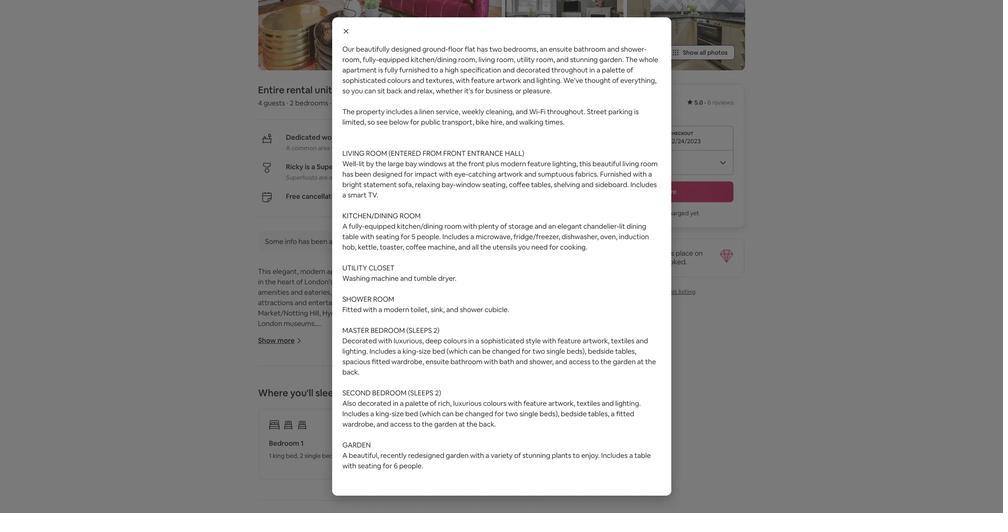 Task type: describe. For each thing, give the bounding box(es) containing it.
lighting. inside our beautifully designed ground-floor flat has two bedrooms, an ensuite bathroom and shower-room, fully-equipped kitchen/dining room, living room, utility room, and stunning garden. the whole apartment is fully furnished to a high specification and decorated throughout in a palette of sophisticated colours and textures, with feature artwork and lighting. we've thought of everything, so you can sit back and relax, whether it's for business or pleasure.
[[258, 393, 284, 402]]

report
[[646, 288, 665, 296]]

this elegant, modern apartment (within a victorian townhouse) is situated in earl's court in the heart of london's west end. the neighbourhood boasts a range of shops, amenities and eateries, and is easily accessible on foot or by tube. a range of west end attractions and entertainment venues are all within easy reach, including portobello market/notting hill, hyde park, king's road/chelsea, knightsbridge, and all the major london museums.
[[258, 267, 540, 329]]

be for access
[[482, 347, 491, 357]]

back. inside master bedroom (sleeps 2) decorated with luxurious, deep colours in a sophisticated style with feature artwork, textiles and lighting. includes a king-size bed (which can be changed for two single beds), bedside tables, spacious fitted wardrobe, ensuite bathroom with bath and shower, and access to the garden at the back.
[[342, 368, 360, 377]]

beds), for back.
[[540, 410, 559, 419]]

bathroom inside master bedroom (sleeps 2) decorated with luxurious, deep colours in a sophisticated style with feature artwork, textiles and lighting. includes a king-size bed (which can be changed for two single beds), bedside tables, spacious fitted wardrobe, ensuite bathroom with bath and shower, and access to the garden at the back.
[[451, 358, 482, 367]]

photos
[[707, 49, 728, 57]]

of inside garden a beautiful, recently redesigned garden with a variety of stunning plants to enjoy. includes a table with seating for 6 people.
[[514, 452, 521, 461]]

booked.
[[661, 258, 687, 267]]

for inside "dedicated workspace a common area with wifi that's well-suited for working."
[[405, 144, 413, 152]]

1 vertical spatial smart
[[391, 507, 409, 514]]

bright inside about this space dialog
[[342, 180, 362, 190]]

market/notting
[[258, 309, 308, 318]]

0 horizontal spatial fabrics.
[[258, 497, 281, 506]]

on inside this elegant, modern apartment (within a victorian townhouse) is situated in earl's court in the heart of london's west end. the neighbourhood boasts a range of shops, amenities and eateries, and is easily accessible on foot or by tube. a range of west end attractions and entertainment venues are all within easy reach, including portobello market/notting hill, hyde park, king's road/chelsea, knightsbridge, and all the major london museums.
[[407, 288, 415, 297]]

furnished inside about this space dialog
[[600, 170, 631, 179]]

5
[[412, 233, 415, 242]]

apartment for our beautifully designed ground-floor flat has two bedrooms, an ensuite bathroom and shower-room, fully-equipped kitchen/dining room, living room, utility room, and stunning garden. the whole apartment is fully furnished to a high specification and decorated throughout in a palette of sophisticated colours and textures, with feature artwork and lighting. we've thought of everything, so you can sit back and relax, whether it's for business or pleasure.
[[319, 372, 353, 381]]

garden. for our beautifully designed ground-floor flat has two bedrooms, an ensuite bathroom and shower-room, fully-equipped kitchen/dining room, living room, utility room, and stunning garden. the whole apartment is fully furnished to a high specification and decorated throughout in a palette of sophisticated colours and textures, with feature artwork and lighting. we've thought of everything, so you can sit back and relax, whether it's for business or pleasure.
[[258, 372, 283, 381]]

1 vertical spatial sumptuous
[[490, 487, 526, 496]]

0 horizontal spatial eye-
[[407, 487, 421, 496]]

two inside master bedroom (sleeps 2) decorated with luxurious, deep colours in a sophisticated style with feature artwork, textiles and lighting. includes a king-size bed (which can be changed for two single beds), bedside tables, spacious fitted wardrobe, ensuite bathroom with bath and shower, and access to the garden at the back.
[[533, 347, 545, 357]]

1 vertical spatial beautiful
[[508, 476, 537, 485]]

times. inside about this space dialog
[[545, 118, 565, 127]]

shower- for our beautifully designed ground-floor flat has two bedrooms, an ensuite bathroom and shower- room, fully-equipped kitchen/dining room, living room, utility room, and stunning garden. the whole apartment is fully furnished to a high specification and decorated throughout in a palette of sophisticated colours and textures, with feature artwork and lighting. we've thought of everything, so you can sit back and relax, whether it's for business or pleasure.
[[621, 45, 647, 54]]

dining
[[627, 222, 646, 231]]

kitchen/dining
[[342, 212, 398, 221]]

living inside about this space dialog
[[342, 149, 365, 158]]

whole for our beautifully designed ground-floor flat has two bedrooms, an ensuite bathroom and shower- room, fully-equipped kitchen/dining room, living room, utility room, and stunning garden. the whole apartment is fully furnished to a high specification and decorated throughout in a palette of sophisticated colours and textures, with feature artwork and lighting. we've thought of everything, so you can sit back and relax, whether it's for business or pleasure.
[[639, 55, 658, 64]]

portobello
[[489, 299, 522, 308]]

1 vertical spatial this
[[667, 288, 677, 296]]

1 vertical spatial impact
[[367, 487, 390, 496]]

utility for our beautifully designed ground-floor flat has two bedrooms, an ensuite bathroom and shower-room, fully-equipped kitchen/dining room, living room, utility room, and stunning garden. the whole apartment is fully furnished to a high specification and decorated throughout in a palette of sophisticated colours and textures, with feature artwork and lighting. we've thought of everything, so you can sit back and relax, whether it's for business or pleasure.
[[458, 361, 476, 370]]

and inside utility closet washing machine and tumble dryer.
[[400, 274, 412, 284]]

more
[[277, 337, 295, 346]]

1 vertical spatial window
[[450, 497, 475, 506]]

lighting. inside second bedroom (sleeps 2) also decorated in a palette of rich, luxurious colours with feature artwork, textiles and lighting. includes a king-size bed (which can be changed for two single beds), bedside tables, a fitted wardrobe, and access to the garden at the back.
[[615, 400, 641, 409]]

a inside "dedicated workspace a common area with wifi that's well-suited for working."
[[286, 144, 290, 152]]

a inside the kitchen/dining room a fully-equipped kitchen/dining room with plenty of storage and an elegant chandelier-lit dining table with seating for 5 people. includes a microwave, fridge/freezer, dishwasher, oven, induction hob, kettle, toaster, coffee machine, and all the utensils you need for cooking.
[[342, 222, 347, 231]]

1 vertical spatial living room (entered from front entrance hall) well-lit by the large bay windows at the front plus modern feature lighting, this beautiful living room has been designed for impact with eye-catching artwork and sumptuous fabrics. furnished with a bright statement sofa, relaxing bay-window seating, coffee tables, shelving and sideboard. includes a smart tv.
[[258, 466, 538, 514]]

feature inside our beautifully designed ground-floor flat has two bedrooms, an ensuite bathroom and shower- room, fully-equipped kitchen/dining room, living room, utility room, and stunning garden. the whole apartment is fully furnished to a high specification and decorated throughout in a palette of sophisticated colours and textures, with feature artwork and lighting. we've thought of everything, so you can sit back and relax, whether it's for business or pleasure.
[[471, 76, 495, 85]]

modern inside this elegant, modern apartment (within a victorian townhouse) is situated in earl's court in the heart of london's west end. the neighbourhood boasts a range of shops, amenities and eateries, and is easily accessible on foot or by tube. a range of west end attractions and entertainment venues are all within easy reach, including portobello market/notting hill, hyde park, king's road/chelsea, knightsbridge, and all the major london museums.
[[300, 267, 325, 277]]

1 vertical spatial furnished
[[283, 497, 314, 506]]

ground- for our beautifully designed ground-floor flat has two bedrooms, an ensuite bathroom and shower- room, fully-equipped kitchen/dining room, living room, utility room, and stunning garden. the whole apartment is fully furnished to a high specification and decorated throughout in a palette of sophisticated colours and textures, with feature artwork and lighting. we've thought of everything, so you can sit back and relax, whether it's for business or pleasure.
[[422, 45, 448, 54]]

bed for palette
[[405, 410, 418, 419]]

master bedroom (sleeps 2) decorated with luxurious, deep colours in a sophisticated style with feature artwork, textiles and lighting. includes a king-size bed (which can be changed for two single beds), bedside tables, spacious fitted wardrobe, ensuite bathroom with bath and shower, and access to the garden at the back.
[[342, 327, 656, 377]]

0 horizontal spatial hall)
[[421, 466, 440, 475]]

colours inside second bedroom (sleeps 2) also decorated in a palette of rich, luxurious colours with feature artwork, textiles and lighting. includes a king-size bed (which can be changed for two single beds), bedside tables, a fitted wardrobe, and access to the garden at the back.
[[483, 400, 507, 409]]

total
[[594, 108, 607, 116]]

fitted for spacious
[[372, 358, 390, 367]]

textures, for our beautifully designed ground-floor flat has two bedrooms, an ensuite bathroom and shower-room, fully-equipped kitchen/dining room, living room, utility room, and stunning garden. the whole apartment is fully furnished to a high specification and decorated throughout in a palette of sophisticated colours and textures, with feature artwork and lighting. we've thought of everything, so you can sit back and relax, whether it's for business or pleasure.
[[425, 382, 453, 391]]

eye- inside about this space dialog
[[454, 170, 468, 179]]

style
[[526, 337, 541, 346]]

2 vertical spatial coffee
[[503, 497, 524, 506]]

fully for our beautifully designed ground-floor flat has two bedrooms, an ensuite bathroom and shower-room, fully-equipped kitchen/dining room, living room, utility room, and stunning garden. the whole apartment is fully furnished to a high specification and decorated throughout in a palette of sophisticated colours and textures, with feature artwork and lighting. we've thought of everything, so you can sit back and relax, whether it's for business or pleasure.
[[361, 372, 374, 381]]

superhosts
[[286, 174, 318, 182]]

front inside about this space dialog
[[469, 160, 485, 169]]

1 vertical spatial tv.
[[411, 507, 421, 514]]

throughout for our beautifully designed ground-floor flat has two bedrooms, an ensuite bathroom and shower-room, fully-equipped kitchen/dining room, living room, utility room, and stunning garden. the whole apartment is fully furnished to a high specification and decorated throughout in a palette of sophisticated colours and textures, with feature artwork and lighting. we've thought of everything, so you can sit back and relax, whether it's for business or pleasure.
[[258, 382, 295, 391]]

0 horizontal spatial large
[[304, 476, 320, 485]]

0 horizontal spatial property
[[272, 424, 300, 433]]

we've for our beautifully designed ground-floor flat has two bedrooms, an ensuite bathroom and shower-room, fully-equipped kitchen/dining room, living room, utility room, and stunning garden. the whole apartment is fully furnished to a high specification and decorated throughout in a palette of sophisticated colours and textures, with feature artwork and lighting. we've thought of everything, so you can sit back and relax, whether it's for business or pleasure.
[[285, 393, 305, 402]]

toaster,
[[380, 243, 404, 252]]

2) for colours
[[433, 327, 440, 336]]

0 horizontal spatial linen
[[335, 424, 350, 433]]

sophisticated inside master bedroom (sleeps 2) decorated with luxurious, deep colours in a sophisticated style with feature artwork, textiles and lighting. includes a king-size bed (which can be changed for two single beds), bedside tables, spacious fitted wardrobe, ensuite bathroom with bath and shower, and access to the garden at the back.
[[481, 337, 524, 346]]

machine
[[371, 274, 399, 284]]

hosts.
[[401, 174, 419, 182]]

with inside our beautifully designed ground-floor flat has two bedrooms, an ensuite bathroom and shower- room, fully-equipped kitchen/dining room, living room, utility room, and stunning garden. the whole apartment is fully furnished to a high specification and decorated throughout in a palette of sophisticated colours and textures, with feature artwork and lighting. we've thought of everything, so you can sit back and relax, whether it's for business or pleasure.
[[456, 76, 470, 85]]

0 horizontal spatial west
[[335, 278, 351, 287]]

seating inside garden a beautiful, recently redesigned garden with a variety of stunning plants to enjoy. includes a table with seating for 6 people.
[[358, 462, 381, 471]]

0 horizontal spatial from
[[338, 466, 357, 475]]

reserve button
[[594, 182, 734, 203]]

3 · from the left
[[704, 99, 706, 107]]

closet
[[369, 264, 395, 273]]

1 vertical spatial show
[[409, 237, 427, 247]]

1 vertical spatial bay-
[[436, 497, 450, 506]]

the inside our beautifully designed ground-floor flat has two bedrooms, an ensuite bathroom and shower- room, fully-equipped kitchen/dining room, living room, utility room, and stunning garden. the whole apartment is fully furnished to a high specification and decorated throughout in a palette of sophisticated colours and textures, with feature artwork and lighting. we've thought of everything, so you can sit back and relax, whether it's for business or pleasure.
[[625, 55, 638, 64]]

1 vertical spatial statement
[[357, 497, 391, 506]]

wardrobe, for and
[[342, 420, 375, 430]]

entrance inside about this space dialog
[[467, 149, 503, 158]]

$2,437 total before taxes
[[594, 95, 644, 116]]

report this listing
[[646, 288, 696, 296]]

0 horizontal spatial transport,
[[390, 434, 422, 444]]

you
[[628, 210, 639, 217]]

of up $2,437
[[612, 76, 619, 85]]

2 inside entire rental unit hosted by ricky 4 guests · 2 bedrooms · 6 beds
[[290, 99, 294, 108]]

easily
[[353, 288, 371, 297]]

elegant
[[558, 222, 582, 231]]

fully- for our beautifully designed ground-floor flat has two bedrooms, an ensuite bathroom and shower-room, fully-equipped kitchen/dining room, living room, utility room, and stunning garden. the whole apartment is fully furnished to a high specification and decorated throughout in a palette of sophisticated colours and textures, with feature artwork and lighting. we've thought of everything, so you can sit back and relax, whether it's for business or pleasure.
[[304, 361, 320, 370]]

1 vertical spatial limited,
[[290, 434, 314, 444]]

sink,
[[431, 306, 445, 315]]

tables, inside second bedroom (sleeps 2) also decorated in a palette of rich, luxurious colours with feature artwork, textiles and lighting. includes a king-size bed (which can be changed for two single beds), bedside tables, a fitted wardrobe, and access to the garden at the back.
[[588, 410, 609, 419]]

1 vertical spatial seating,
[[476, 497, 501, 506]]

bedroom 1 1 king bed, 2 single beds
[[269, 440, 336, 460]]

relax, for our beautifully designed ground-floor flat has two bedrooms, an ensuite bathroom and shower-room, fully-equipped kitchen/dining room, living room, utility room, and stunning garden. the whole apartment is fully furnished to a high specification and decorated throughout in a palette of sophisticated colours and textures, with feature artwork and lighting. we've thought of everything, so you can sit back and relax, whether it's for business or pleasure.
[[455, 393, 472, 402]]

1 vertical spatial been
[[311, 237, 327, 247]]

living inside our beautifully designed ground-floor flat has two bedrooms, an ensuite bathroom and shower- room, fully-equipped kitchen/dining room, living room, utility room, and stunning garden. the whole apartment is fully furnished to a high specification and decorated throughout in a palette of sophisticated colours and textures, with feature artwork and lighting. we've thought of everything, so you can sit back and relax, whether it's for business or pleasure.
[[479, 55, 495, 64]]

garden
[[342, 441, 371, 450]]

0 horizontal spatial service,
[[352, 424, 376, 433]]

public inside about this space dialog
[[421, 118, 440, 127]]

12/24/2023
[[669, 137, 701, 145]]

original
[[429, 237, 453, 247]]

back for our beautifully designed ground-floor flat has two bedrooms, an ensuite bathroom and shower-room, fully-equipped kitchen/dining room, living room, utility room, and stunning garden. the whole apartment is fully furnished to a high specification and decorated throughout in a palette of sophisticated colours and textures, with feature artwork and lighting. we've thought of everything, so you can sit back and relax, whether it's for business or pleasure.
[[424, 393, 440, 402]]

dedicated workspace a common area with wifi that's well-suited for working.
[[286, 133, 438, 152]]

0 horizontal spatial room
[[276, 487, 293, 496]]

oven,
[[600, 233, 617, 242]]

this inside about this space dialog
[[580, 160, 591, 169]]

luxurious,
[[394, 337, 424, 346]]

artwork inside our beautifully designed ground-floor flat has two bedrooms, an ensuite bathroom and shower-room, fully-equipped kitchen/dining room, living room, utility room, and stunning garden. the whole apartment is fully furnished to a high specification and decorated throughout in a palette of sophisticated colours and textures, with feature artwork and lighting. we've thought of everything, so you can sit back and relax, whether it's for business or pleasure.
[[495, 382, 520, 391]]

shelving inside about this space dialog
[[554, 180, 580, 190]]

furnished for our beautifully designed ground-floor flat has two bedrooms, an ensuite bathroom and shower-room, fully-equipped kitchen/dining room, living room, utility room, and stunning garden. the whole apartment is fully furnished to a high specification and decorated throughout in a palette of sophisticated colours and textures, with feature artwork and lighting. we've thought of everything, so you can sit back and relax, whether it's for business or pleasure.
[[375, 372, 406, 381]]

automatically
[[329, 237, 372, 247]]

so left garden
[[315, 434, 323, 444]]

6 inside entire rental unit hosted by ricky 4 guests · 2 bedrooms · 6 beds
[[333, 99, 337, 108]]

front inside about this space dialog
[[443, 149, 466, 158]]

linen inside about this space dialog
[[419, 107, 434, 117]]

0 horizontal spatial weekly
[[377, 424, 400, 433]]

entertainment
[[308, 299, 355, 308]]

parking inside about this space dialog
[[608, 107, 633, 117]]

bed, for 1
[[286, 453, 298, 460]]

unit
[[315, 84, 332, 96]]

see inside about this space dialog
[[376, 118, 388, 127]]

specification for our beautifully designed ground-floor flat has two bedrooms, an ensuite bathroom and shower-room, fully-equipped kitchen/dining room, living room, utility room, and stunning garden. the whole apartment is fully furnished to a high specification and decorated throughout in a palette of sophisticated colours and textures, with feature artwork and lighting. we've thought of everything, so you can sit back and relax, whether it's for business or pleasure.
[[436, 372, 477, 381]]

0 vertical spatial room
[[641, 160, 658, 169]]

room up highly
[[366, 149, 387, 158]]

0 horizontal spatial lit
[[274, 476, 280, 485]]

eateries,
[[304, 288, 332, 297]]

show all photos
[[683, 49, 728, 57]]

stunning for our beautifully designed ground-floor flat has two bedrooms, an ensuite bathroom and shower-room, fully-equipped kitchen/dining room, living room, utility room, and stunning garden. the whole apartment is fully furnished to a high specification and decorated throughout in a palette of sophisticated colours and textures, with feature artwork and lighting. we've thought of everything, so you can sit back and relax, whether it's for business or pleasure.
[[512, 361, 539, 370]]

floor for our beautifully designed ground-floor flat has two bedrooms, an ensuite bathroom and shower- room, fully-equipped kitchen/dining room, living room, utility room, and stunning garden. the whole apartment is fully furnished to a high specification and decorated throughout in a palette of sophisticated colours and textures, with feature artwork and lighting. we've thought of everything, so you can sit back and relax, whether it's for business or pleasure.
[[448, 45, 463, 54]]

london's
[[305, 278, 333, 287]]

catching inside about this space dialog
[[468, 170, 496, 179]]

window inside about this space dialog
[[456, 180, 481, 190]]

tables, inside master bedroom (sleeps 2) decorated with luxurious, deep colours in a sophisticated style with feature artwork, textiles and lighting. includes a king-size bed (which can be changed for two single beds), bedside tables, spacious fitted wardrobe, ensuite bathroom with bath and shower, and access to the garden at the back.
[[615, 347, 636, 357]]

1 vertical spatial west
[[502, 288, 519, 297]]

0 vertical spatial range
[[462, 278, 480, 287]]

ricky's
[[653, 249, 674, 258]]

1 vertical spatial fi
[[456, 424, 461, 433]]

1 vertical spatial hire,
[[438, 434, 452, 444]]

rich,
[[438, 400, 452, 409]]

1 vertical spatial see
[[324, 434, 335, 444]]

bathroom for our beautifully designed ground-floor flat has two bedrooms, an ensuite bathroom and shower- room, fully-equipped kitchen/dining room, living room, utility room, and stunning garden. the whole apartment is fully furnished to a high specification and decorated throughout in a palette of sophisticated colours and textures, with feature artwork and lighting. we've thought of everything, so you can sit back and relax, whether it's for business or pleasure.
[[574, 45, 606, 54]]

people. inside garden a beautiful, recently redesigned garden with a variety of stunning plants to enjoy. includes a table with seating for 6 people.
[[399, 462, 423, 471]]

2 vertical spatial been
[[307, 487, 324, 496]]

access inside second bedroom (sleeps 2) also decorated in a palette of rich, luxurious colours with feature artwork, textiles and lighting. includes a king-size bed (which can be changed for two single beds), bedside tables, a fitted wardrobe, and access to the garden at the back.
[[390, 420, 412, 430]]

changed for sophisticated
[[492, 347, 520, 357]]

info
[[285, 237, 297, 247]]

by inside this elegant, modern apartment (within a victorian townhouse) is situated in earl's court in the heart of london's west end. the neighbourhood boasts a range of shops, amenities and eateries, and is easily accessible on foot or by tube. a range of west end attractions and entertainment venues are all within easy reach, including portobello market/notting hill, hyde park, king's road/chelsea, knightsbridge, and all the major london museums.
[[440, 288, 448, 297]]

boasts
[[433, 278, 455, 287]]

taxes
[[629, 108, 644, 116]]

from inside about this space dialog
[[423, 149, 442, 158]]

1 vertical spatial walking
[[467, 434, 491, 444]]

fully for our beautifully designed ground-floor flat has two bedrooms, an ensuite bathroom and shower- room, fully-equipped kitchen/dining room, living room, utility room, and stunning garden. the whole apartment is fully furnished to a high specification and decorated throughout in a palette of sophisticated colours and textures, with feature artwork and lighting. we've thought of everything, so you can sit back and relax, whether it's for business or pleasure.
[[385, 66, 398, 75]]

1 vertical spatial the property includes a linen service, weekly cleaning, and wi-fi throughout. street parking is limited, so see below for public transport, bike hire, and walking times.
[[258, 424, 524, 444]]

2) for palette
[[435, 389, 441, 398]]

room inside the kitchen/dining room a fully-equipped kitchen/dining room with plenty of storage and an elegant chandelier-lit dining table with seating for 5 people. includes a microwave, fridge/freezer, dishwasher, oven, induction hob, kettle, toaster, coffee machine, and all the utensils you need for cooking.
[[400, 212, 421, 221]]

12/24/2023 button
[[594, 126, 734, 150]]

palette for our beautifully designed ground-floor flat has two bedrooms, an ensuite bathroom and shower-room, fully-equipped kitchen/dining room, living room, utility room, and stunning garden. the whole apartment is fully furnished to a high specification and decorated throughout in a palette of sophisticated colours and textures, with feature artwork and lighting. we've thought of everything, so you can sit back and relax, whether it's for business or pleasure.
[[309, 382, 332, 391]]

wi- inside about this space dialog
[[529, 107, 540, 117]]

utility
[[342, 264, 367, 273]]

show all photos button
[[665, 45, 735, 60]]

free
[[286, 192, 300, 201]]

bedrooms, for our beautifully designed ground-floor flat has two bedrooms, an ensuite bathroom and shower- room, fully-equipped kitchen/dining room, living room, utility room, and stunning garden. the whole apartment is fully furnished to a high specification and decorated throughout in a palette of sophisticated colours and textures, with feature artwork and lighting. we've thought of everything, so you can sit back and relax, whether it's for business or pleasure.
[[503, 45, 538, 54]]

feature inside master bedroom (sleeps 2) decorated with luxurious, deep colours in a sophisticated style with feature artwork, textiles and lighting. includes a king-size bed (which can be changed for two single beds), bedside tables, spacious fitted wardrobe, ensuite bathroom with bath and shower, and access to the garden at the back.
[[558, 337, 581, 346]]

bedroom for bedroom 1
[[269, 440, 299, 449]]

shower- for our beautifully designed ground-floor flat has two bedrooms, an ensuite bathroom and shower-room, fully-equipped kitchen/dining room, living room, utility room, and stunning garden. the whole apartment is fully furnished to a high specification and decorated throughout in a palette of sophisticated colours and textures, with feature artwork and lighting. we've thought of everything, so you can sit back and relax, whether it's for business or pleasure.
[[258, 361, 284, 370]]

so inside our beautifully designed ground-floor flat has two bedrooms, an ensuite bathroom and shower- room, fully-equipped kitchen/dining room, living room, utility room, and stunning garden. the whole apartment is fully furnished to a high specification and decorated throughout in a palette of sophisticated colours and textures, with feature artwork and lighting. we've thought of everything, so you can sit back and relax, whether it's for business or pleasure.
[[342, 87, 350, 96]]

fully- inside the kitchen/dining room a fully-equipped kitchen/dining room with plenty of storage and an elegant chandelier-lit dining table with seating for 5 people. includes a microwave, fridge/freezer, dishwasher, oven, induction hob, kettle, toaster, coffee machine, and all the utensils you need for cooking.
[[349, 222, 365, 231]]

garden a beautiful, recently redesigned garden with a variety of stunning plants to enjoy. includes a table with seating for 6 people.
[[342, 441, 651, 471]]

business for our beautifully designed ground-floor flat has two bedrooms, an ensuite bathroom and shower- room, fully-equipped kitchen/dining room, living room, utility room, and stunning garden. the whole apartment is fully furnished to a high specification and decorated throughout in a palette of sophisticated colours and textures, with feature artwork and lighting. we've thought of everything, so you can sit back and relax, whether it's for business or pleasure.
[[486, 87, 513, 96]]

luxurious
[[453, 400, 482, 409]]

an for our beautifully designed ground-floor flat has two bedrooms, an ensuite bathroom and shower-room, fully-equipped kitchen/dining room, living room, utility room, and stunning garden. the whole apartment is fully furnished to a high specification and decorated throughout in a palette of sophisticated colours and textures, with feature artwork and lighting. we've thought of everything, so you can sit back and relax, whether it's for business or pleasure.
[[455, 351, 463, 360]]

48
[[354, 192, 362, 201]]

or for our beautifully designed ground-floor flat has two bedrooms, an ensuite bathroom and shower-room, fully-equipped kitchen/dining room, living room, utility room, and stunning garden. the whole apartment is fully furnished to a high specification and decorated throughout in a palette of sophisticated colours and textures, with feature artwork and lighting. we've thought of everything, so you can sit back and relax, whether it's for business or pleasure.
[[287, 403, 294, 412]]

a inside this elegant, modern apartment (within a victorian townhouse) is situated in earl's court in the heart of london's west end. the neighbourhood boasts a range of shops, amenities and eateries, and is easily accessible on foot or by tube. a range of west end attractions and entertainment venues are all within easy reach, including portobello market/notting hill, hyde park, king's road/chelsea, knightsbridge, and all the major london museums.
[[468, 288, 473, 297]]

is inside our beautifully designed ground-floor flat has two bedrooms, an ensuite bathroom and shower-room, fully-equipped kitchen/dining room, living room, utility room, and stunning garden. the whole apartment is fully furnished to a high specification and decorated throughout in a palette of sophisticated colours and textures, with feature artwork and lighting. we've thought of everything, so you can sit back and relax, whether it's for business or pleasure.
[[354, 372, 359, 381]]

bay inside about this space dialog
[[405, 160, 417, 169]]

feature inside second bedroom (sleeps 2) also decorated in a palette of rich, luxurious colours with feature artwork, textiles and lighting. includes a king-size bed (which can be changed for two single beds), bedside tables, a fitted wardrobe, and access to the garden at the back.
[[524, 400, 547, 409]]

to inside garden a beautiful, recently redesigned garden with a variety of stunning plants to enjoy. includes a table with seating for 6 people.
[[573, 452, 580, 461]]

some
[[265, 237, 283, 247]]

bathroom for our beautifully designed ground-floor flat has two bedrooms, an ensuite bathroom and shower-room, fully-equipped kitchen/dining room, living room, utility room, and stunning garden. the whole apartment is fully furnished to a high specification and decorated throughout in a palette of sophisticated colours and textures, with feature artwork and lighting. we've thought of everything, so you can sit back and relax, whether it's for business or pleasure.
[[489, 351, 521, 360]]

be for back.
[[455, 410, 464, 419]]

entire rental unit hosted by ricky 4 guests · 2 bedrooms · 6 beds
[[258, 84, 405, 108]]

by inside about this space dialog
[[366, 160, 374, 169]]

business for our beautifully designed ground-floor flat has two bedrooms, an ensuite bathroom and shower-room, fully-equipped kitchen/dining room, living room, utility room, and stunning garden. the whole apartment is fully furnished to a high specification and decorated throughout in a palette of sophisticated colours and textures, with feature artwork and lighting. we've thought of everything, so you can sit back and relax, whether it's for business or pleasure.
[[258, 403, 285, 412]]

the inside our beautifully designed ground-floor flat has two bedrooms, an ensuite bathroom and shower-room, fully-equipped kitchen/dining room, living room, utility room, and stunning garden. the whole apartment is fully furnished to a high specification and decorated throughout in a palette of sophisticated colours and textures, with feature artwork and lighting. we've thought of everything, so you can sit back and relax, whether it's for business or pleasure.
[[284, 372, 296, 381]]

end
[[521, 288, 533, 297]]

6 inside garden a beautiful, recently redesigned garden with a variety of stunning plants to enjoy. includes a table with seating for 6 people.
[[394, 462, 398, 471]]

place
[[676, 249, 693, 258]]

2 horizontal spatial be
[[657, 210, 664, 217]]

for inside garden a beautiful, recently redesigned garden with a variety of stunning plants to enjoy. includes a table with seating for 6 people.
[[383, 462, 392, 471]]

1 vertical spatial throughout.
[[463, 424, 501, 433]]

our beautifully designed ground-floor flat has two bedrooms, an ensuite bathroom and shower- room, fully-equipped kitchen/dining room, living room, utility room, and stunning garden. the whole apartment is fully furnished to a high specification and decorated throughout in a palette of sophisticated colours and textures, with feature artwork and lighting. we've thought of everything, so you can sit back and relax, whether it's for business or pleasure.
[[342, 45, 658, 96]]

about this space dialog
[[332, 0, 671, 497]]

equipped inside the kitchen/dining room a fully-equipped kitchen/dining room with plenty of storage and an elegant chandelier-lit dining table with seating for 5 people. includes a microwave, fridge/freezer, dishwasher, oven, induction hob, kettle, toaster, coffee machine, and all the utensils you need for cooking.
[[365, 222, 395, 231]]

fully inside the 'ricky's place on airbnb is usually fully booked.'
[[646, 258, 659, 267]]

has inside our beautifully designed ground-floor flat has two bedrooms, an ensuite bathroom and shower-room, fully-equipped kitchen/dining room, living room, utility room, and stunning garden. the whole apartment is fully furnished to a high specification and decorated throughout in a palette of sophisticated colours and textures, with feature artwork and lighting. we've thought of everything, so you can sit back and relax, whether it's for business or pleasure.
[[393, 351, 404, 360]]

0 horizontal spatial street
[[503, 424, 523, 433]]

where you'll sleep
[[258, 387, 340, 400]]

sleep
[[315, 387, 340, 400]]

0 horizontal spatial plus
[[402, 476, 415, 485]]

are inside this elegant, modern apartment (within a victorian townhouse) is situated in earl's court in the heart of london's west end. the neighbourhood boasts a range of shops, amenities and eateries, and is easily accessible on foot or by tube. a range of west end attractions and entertainment venues are all within easy reach, including portobello market/notting hill, hyde park, king's road/chelsea, knightsbridge, and all the major london museums.
[[380, 299, 391, 308]]

microwave,
[[476, 233, 512, 242]]

single inside bedroom 1 1 king bed, 2 single beds
[[305, 453, 321, 460]]

ensuite for our beautifully designed ground-floor flat has two bedrooms, an ensuite bathroom and shower-room, fully-equipped kitchen/dining room, living room, utility room, and stunning garden. the whole apartment is fully furnished to a high specification and decorated throughout in a palette of sophisticated colours and textures, with feature artwork and lighting. we've thought of everything, so you can sit back and relax, whether it's for business or pleasure.
[[465, 351, 488, 360]]

includes inside the kitchen/dining room a fully-equipped kitchen/dining room with plenty of storage and an elegant chandelier-lit dining table with seating for 5 people. includes a microwave, fridge/freezer, dishwasher, oven, induction hob, kettle, toaster, coffee machine, and all the utensils you need for cooking.
[[442, 233, 469, 242]]

for inside master bedroom (sleeps 2) decorated with luxurious, deep colours in a sophisticated style with feature artwork, textiles and lighting. includes a king-size bed (which can be changed for two single beds), bedside tables, spacious fitted wardrobe, ensuite bathroom with bath and shower, and access to the garden at the back.
[[522, 347, 531, 357]]

show more button
[[258, 337, 302, 346]]

0 horizontal spatial well-
[[258, 476, 274, 485]]

heart
[[277, 278, 295, 287]]

back. inside second bedroom (sleeps 2) also decorated in a palette of rich, luxurious colours with feature artwork, textiles and lighting. includes a king-size bed (which can be changed for two single beds), bedside tables, a fitted wardrobe, and access to the garden at the back.
[[479, 420, 496, 430]]

with inside second bedroom (sleeps 2) also decorated in a palette of rich, luxurious colours with feature artwork, textiles and lighting. includes a king-size bed (which can be changed for two single beds), bedside tables, a fitted wardrobe, and access to the garden at the back.
[[508, 400, 522, 409]]

shower
[[460, 306, 483, 315]]

0 horizontal spatial cleaning,
[[401, 424, 430, 433]]

the property includes a linen service, weekly cleaning, and wi-fi throughout. street parking is limited, so see below for public transport, bike hire, and walking times. inside about this space dialog
[[342, 107, 639, 127]]

bedside for back.
[[561, 410, 587, 419]]

highly
[[367, 174, 384, 182]]

king for bedroom 2
[[370, 453, 382, 460]]

utility for our beautifully designed ground-floor flat has two bedrooms, an ensuite bathroom and shower- room, fully-equipped kitchen/dining room, living room, utility room, and stunning garden. the whole apartment is fully furnished to a high specification and decorated throughout in a palette of sophisticated colours and textures, with feature artwork and lighting. we've thought of everything, so you can sit back and relax, whether it's for business or pleasure.
[[517, 55, 535, 64]]

kettle,
[[358, 243, 378, 252]]

are inside "ricky is a superhost superhosts are experienced, highly rated hosts."
[[319, 174, 328, 182]]

1 vertical spatial bright
[[336, 497, 356, 506]]

sophisticated for our beautifully designed ground-floor flat has two bedrooms, an ensuite bathroom and shower- room, fully-equipped kitchen/dining room, living room, utility room, and stunning garden. the whole apartment is fully furnished to a high specification and decorated throughout in a palette of sophisticated colours and textures, with feature artwork and lighting. we've thought of everything, so you can sit back and relax, whether it's for business or pleasure.
[[342, 76, 386, 85]]

room inside the kitchen/dining room a fully-equipped kitchen/dining room with plenty of storage and an elegant chandelier-lit dining table with seating for 5 people. includes a microwave, fridge/freezer, dishwasher, oven, induction hob, kettle, toaster, coffee machine, and all the utensils you need for cooking.
[[444, 222, 462, 231]]

1 vertical spatial bay
[[321, 476, 333, 485]]

1 vertical spatial includes
[[302, 424, 328, 433]]

enjoy.
[[581, 452, 600, 461]]

whether for our beautifully designed ground-floor flat has two bedrooms, an ensuite bathroom and shower-room, fully-equipped kitchen/dining room, living room, utility room, and stunning garden. the whole apartment is fully furnished to a high specification and decorated throughout in a palette of sophisticated colours and textures, with feature artwork and lighting. we've thought of everything, so you can sit back and relax, whether it's for business or pleasure.
[[473, 393, 500, 402]]

neighbourhood
[[382, 278, 432, 287]]

report this listing button
[[632, 288, 696, 296]]

tv. inside about this space dialog
[[368, 191, 378, 200]]

of down shops, at the bottom of the page
[[494, 288, 501, 297]]

king for bedroom 1
[[273, 453, 285, 460]]

superhost
[[317, 163, 350, 172]]

room inside shower room fitted with a modern toilet, sink, and shower cubicle.
[[373, 295, 394, 304]]

ricky's place on airbnb is usually fully booked.
[[594, 249, 703, 267]]

(which for colours
[[447, 347, 468, 357]]

show for show more
[[258, 337, 276, 346]]

0 horizontal spatial catching
[[421, 487, 448, 496]]

pleasure. for our beautifully designed ground-floor flat has two bedrooms, an ensuite bathroom and shower- room, fully-equipped kitchen/dining room, living room, utility room, and stunning garden. the whole apartment is fully furnished to a high specification and decorated throughout in a palette of sophisticated colours and textures, with feature artwork and lighting. we've thought of everything, so you can sit back and relax, whether it's for business or pleasure.
[[523, 87, 552, 96]]

room down bedroom 1 1 king bed, 2 single beds
[[282, 466, 303, 475]]

thought for our beautifully designed ground-floor flat has two bedrooms, an ensuite bathroom and shower- room, fully-equipped kitchen/dining room, living room, utility room, and stunning garden. the whole apartment is fully furnished to a high specification and decorated throughout in a palette of sophisticated colours and textures, with feature artwork and lighting. we've thought of everything, so you can sit back and relax, whether it's for business or pleasure.
[[585, 76, 611, 85]]

attractions
[[258, 299, 293, 308]]

is inside our beautifully designed ground-floor flat has two bedrooms, an ensuite bathroom and shower- room, fully-equipped kitchen/dining room, living room, utility room, and stunning garden. the whole apartment is fully furnished to a high specification and decorated throughout in a palette of sophisticated colours and textures, with feature artwork and lighting. we've thought of everything, so you can sit back and relax, whether it's for business or pleasure.
[[378, 66, 383, 75]]

london
[[258, 320, 282, 329]]

or inside this elegant, modern apartment (within a victorian townhouse) is situated in earl's court in the heart of london's west end. the neighbourhood boasts a range of shops, amenities and eateries, and is easily accessible on foot or by tube. a range of west end attractions and entertainment venues are all within easy reach, including portobello market/notting hill, hyde park, king's road/chelsea, knightsbridge, and all the major london museums.
[[432, 288, 438, 297]]

0 vertical spatial coffee
[[509, 180, 530, 190]]

it's for our beautifully designed ground-floor flat has two bedrooms, an ensuite bathroom and shower-room, fully-equipped kitchen/dining room, living room, utility room, and stunning garden. the whole apartment is fully furnished to a high specification and decorated throughout in a palette of sophisticated colours and textures, with feature artwork and lighting. we've thought of everything, so you can sit back and relax, whether it's for business or pleasure.
[[502, 393, 511, 402]]

decorated inside second bedroom (sleeps 2) also decorated in a palette of rich, luxurious colours with feature artwork, textiles and lighting. includes a king-size bed (which can be changed for two single beds), bedside tables, a fitted wardrobe, and access to the garden at the back.
[[358, 400, 391, 409]]

hob,
[[342, 243, 356, 252]]

everything, for our beautifully designed ground-floor flat has two bedrooms, an ensuite bathroom and shower-room, fully-equipped kitchen/dining room, living room, utility room, and stunning garden. the whole apartment is fully furnished to a high specification and decorated throughout in a palette of sophisticated colours and textures, with feature artwork and lighting. we've thought of everything, so you can sit back and relax, whether it's for business or pleasure.
[[342, 393, 378, 402]]

0 horizontal spatial living
[[258, 466, 280, 475]]

0 horizontal spatial wi-
[[445, 424, 456, 433]]

garden inside second bedroom (sleeps 2) also decorated in a palette of rich, luxurious colours with feature artwork, textiles and lighting. includes a king-size bed (which can be changed for two single beds), bedside tables, a fitted wardrobe, and access to the garden at the back.
[[434, 420, 457, 430]]

2 vertical spatial this
[[495, 476, 507, 485]]

sideboard. inside about this space dialog
[[595, 180, 629, 190]]

reserve
[[651, 187, 677, 197]]

by ricky
[[368, 84, 405, 96]]

a inside "ricky is a superhost superhosts are experienced, highly rated hosts."
[[311, 163, 315, 172]]

1 vertical spatial public
[[369, 434, 388, 444]]

1 vertical spatial times.
[[493, 434, 512, 444]]

of down situated
[[482, 278, 488, 287]]

textures, for our beautifully designed ground-floor flat has two bedrooms, an ensuite bathroom and shower- room, fully-equipped kitchen/dining room, living room, utility room, and stunning garden. the whole apartment is fully furnished to a high specification and decorated throughout in a palette of sophisticated colours and textures, with feature artwork and lighting. we've thought of everything, so you can sit back and relax, whether it's for business or pleasure.
[[426, 76, 454, 85]]

0 horizontal spatial windows
[[334, 476, 362, 485]]

beds inside bedroom 1 1 king bed, 2 single beds
[[322, 453, 336, 460]]

1 vertical spatial front
[[384, 476, 400, 485]]

ensuite inside master bedroom (sleeps 2) decorated with luxurious, deep colours in a sophisticated style with feature artwork, textiles and lighting. includes a king-size bed (which can be changed for two single beds), bedside tables, spacious fitted wardrobe, ensuite bathroom with bath and shower, and access to the garden at the back.
[[426, 358, 449, 367]]

living inside our beautifully designed ground-floor flat has two bedrooms, an ensuite bathroom and shower-room, fully-equipped kitchen/dining room, living room, utility room, and stunning garden. the whole apartment is fully furnished to a high specification and decorated throughout in a palette of sophisticated colours and textures, with feature artwork and lighting. we've thought of everything, so you can sit back and relax, whether it's for business or pleasure.
[[420, 361, 436, 370]]

wifi
[[345, 144, 355, 152]]

toilet,
[[411, 306, 429, 315]]

kitchen/dining for our beautifully designed ground-floor flat has two bedrooms, an ensuite bathroom and shower- room, fully-equipped kitchen/dining room, living room, utility room, and stunning garden. the whole apartment is fully furnished to a high specification and decorated throughout in a palette of sophisticated colours and textures, with feature artwork and lighting. we've thought of everything, so you can sit back and relax, whether it's for business or pleasure.
[[411, 55, 457, 64]]

1 vertical spatial range
[[474, 288, 493, 297]]

amenities
[[258, 288, 289, 297]]

kitchen/dining inside the kitchen/dining room a fully-equipped kitchen/dining room with plenty of storage and an elegant chandelier-lit dining table with seating for 5 people. includes a microwave, fridge/freezer, dishwasher, oven, induction hob, kettle, toaster, coffee machine, and all the utensils you need for cooking.
[[397, 222, 443, 231]]

cubicle.
[[485, 306, 509, 315]]

bath
[[499, 358, 514, 367]]

park,
[[341, 309, 356, 318]]

show more
[[258, 337, 295, 346]]

ricky is a superhost superhosts are experienced, highly rated hosts.
[[286, 163, 419, 182]]

or for our beautifully designed ground-floor flat has two bedrooms, an ensuite bathroom and shower- room, fully-equipped kitchen/dining room, living room, utility room, and stunning garden. the whole apartment is fully furnished to a high specification and decorated throughout in a palette of sophisticated colours and textures, with feature artwork and lighting. we've thought of everything, so you can sit back and relax, whether it's for business or pleasure.
[[515, 87, 521, 96]]

common
[[292, 144, 317, 152]]

you for our beautifully designed ground-floor flat has two bedrooms, an ensuite bathroom and shower-room, fully-equipped kitchen/dining room, living room, utility room, and stunning garden. the whole apartment is fully furnished to a high specification and decorated throughout in a palette of sophisticated colours and textures, with feature artwork and lighting. we've thought of everything, so you can sit back and relax, whether it's for business or pleasure.
[[389, 393, 400, 402]]

size for luxurious,
[[419, 347, 431, 357]]

in inside our beautifully designed ground-floor flat has two bedrooms, an ensuite bathroom and shower-room, fully-equipped kitchen/dining room, living room, utility room, and stunning garden. the whole apartment is fully furnished to a high specification and decorated throughout in a palette of sophisticated colours and textures, with feature artwork and lighting. we've thought of everything, so you can sit back and relax, whether it's for business or pleasure.
[[296, 382, 302, 391]]

1 vertical spatial parking
[[258, 434, 282, 444]]

elegant,
[[273, 267, 299, 277]]

thought for our beautifully designed ground-floor flat has two bedrooms, an ensuite bathroom and shower-room, fully-equipped kitchen/dining room, living room, utility room, and stunning garden. the whole apartment is fully furnished to a high specification and decorated throughout in a palette of sophisticated colours and textures, with feature artwork and lighting. we've thought of everything, so you can sit back and relax, whether it's for business or pleasure.
[[306, 393, 332, 402]]

king- for and
[[376, 410, 392, 419]]

1 vertical spatial sideboard.
[[322, 507, 356, 514]]

so inside our beautifully designed ground-floor flat has two bedrooms, an ensuite bathroom and shower-room, fully-equipped kitchen/dining room, living room, utility room, and stunning garden. the whole apartment is fully furnished to a high specification and decorated throughout in a palette of sophisticated colours and textures, with feature artwork and lighting. we've thought of everything, so you can sit back and relax, whether it's for business or pleasure.
[[380, 393, 387, 402]]

high for our beautifully designed ground-floor flat has two bedrooms, an ensuite bathroom and shower- room, fully-equipped kitchen/dining room, living room, utility room, and stunning garden. the whole apartment is fully furnished to a high specification and decorated throughout in a palette of sophisticated colours and textures, with feature artwork and lighting. we've thought of everything, so you can sit back and relax, whether it's for business or pleasure.
[[445, 66, 459, 75]]

reviews
[[712, 99, 734, 107]]

1 vertical spatial shelving
[[281, 507, 307, 514]]



Task type: vqa. For each thing, say whether or not it's contained in the screenshot.
Throughout. inside About this space dialog
yes



Task type: locate. For each thing, give the bounding box(es) containing it.
0 vertical spatial specification
[[460, 66, 501, 75]]

be down cubicle.
[[482, 347, 491, 357]]

bed, for 2
[[383, 453, 395, 460]]

flat in earls court image 3 image
[[505, 0, 623, 70]]

chandelier-
[[583, 222, 619, 231]]

garden
[[613, 358, 636, 367], [434, 420, 457, 430], [446, 452, 469, 461]]

includes down by ricky on the top left
[[386, 107, 413, 117]]

coffee inside the kitchen/dining room a fully-equipped kitchen/dining room with plenty of storage and an elegant chandelier-lit dining table with seating for 5 people. includes a microwave, fridge/freezer, dishwasher, oven, induction hob, kettle, toaster, coffee machine, and all the utensils you need for cooking.
[[406, 243, 426, 252]]

furnished up by ricky on the top left
[[399, 66, 430, 75]]

all down portobello
[[488, 309, 495, 318]]

flat for our beautifully designed ground-floor flat has two bedrooms, an ensuite bathroom and shower- room, fully-equipped kitchen/dining room, living room, utility room, and stunning garden. the whole apartment is fully furnished to a high specification and decorated throughout in a palette of sophisticated colours and textures, with feature artwork and lighting. we've thought of everything, so you can sit back and relax, whether it's for business or pleasure.
[[465, 45, 475, 54]]

floor inside our beautifully designed ground-floor flat has two bedrooms, an ensuite bathroom and shower-room, fully-equipped kitchen/dining room, living room, utility room, and stunning garden. the whole apartment is fully furnished to a high specification and decorated throughout in a palette of sophisticated colours and textures, with feature artwork and lighting. we've thought of everything, so you can sit back and relax, whether it's for business or pleasure.
[[364, 351, 379, 360]]

listing
[[679, 288, 696, 296]]

king- inside second bedroom (sleeps 2) also decorated in a palette of rich, luxurious colours with feature artwork, textiles and lighting. includes a king-size bed (which can be changed for two single beds), bedside tables, a fitted wardrobe, and access to the garden at the back.
[[376, 410, 392, 419]]

1 vertical spatial bike
[[423, 434, 437, 444]]

1 horizontal spatial transport,
[[442, 118, 474, 127]]

0 horizontal spatial size
[[392, 410, 404, 419]]

bedroom for with
[[371, 327, 405, 336]]

1
[[301, 440, 304, 449], [269, 453, 271, 460], [366, 453, 368, 460], [383, 461, 385, 469]]

changed for luxurious
[[465, 410, 493, 419]]

you
[[351, 87, 363, 96], [518, 243, 530, 252], [389, 393, 400, 402]]

5.0 · 6 reviews
[[694, 99, 734, 107]]

throughout. down luxurious
[[463, 424, 501, 433]]

back for our beautifully designed ground-floor flat has two bedrooms, an ensuite bathroom and shower- room, fully-equipped kitchen/dining room, living room, utility room, and stunning garden. the whole apartment is fully furnished to a high specification and decorated throughout in a palette of sophisticated colours and textures, with feature artwork and lighting. we've thought of everything, so you can sit back and relax, whether it's for business or pleasure.
[[387, 87, 402, 96]]

living room (entered from front entrance hall) well-lit by the large bay windows at the front plus modern feature lighting, this beautiful living room has been designed for impact with eye-catching artwork and sumptuous fabrics. furnished with a bright statement sofa, relaxing bay-window seating, coffee tables, shelving and sideboard. includes a smart tv. inside about this space dialog
[[342, 149, 658, 200]]

1 king from the left
[[273, 453, 285, 460]]

2 vertical spatial bed
[[409, 461, 420, 469]]

decorated inside our beautifully designed ground-floor flat has two bedrooms, an ensuite bathroom and shower- room, fully-equipped kitchen/dining room, living room, utility room, and stunning garden. the whole apartment is fully furnished to a high specification and decorated throughout in a palette of sophisticated colours and textures, with feature artwork and lighting. we've thought of everything, so you can sit back and relax, whether it's for business or pleasure.
[[516, 66, 550, 75]]

you inside our beautifully designed ground-floor flat has two bedrooms, an ensuite bathroom and shower- room, fully-equipped kitchen/dining room, living room, utility room, and stunning garden. the whole apartment is fully furnished to a high specification and decorated throughout in a palette of sophisticated colours and textures, with feature artwork and lighting. we've thought of everything, so you can sit back and relax, whether it's for business or pleasure.
[[351, 87, 363, 96]]

kitchen/dining for our beautifully designed ground-floor flat has two bedrooms, an ensuite bathroom and shower-room, fully-equipped kitchen/dining room, living room, utility room, and stunning garden. the whole apartment is fully furnished to a high specification and decorated throughout in a palette of sophisticated colours and textures, with feature artwork and lighting. we've thought of everything, so you can sit back and relax, whether it's for business or pleasure.
[[352, 361, 398, 370]]

entire
[[258, 84, 284, 96]]

so right second at the bottom of page
[[380, 393, 387, 402]]

all up road/chelsea, in the left bottom of the page
[[392, 299, 399, 308]]

1 horizontal spatial ground-
[[422, 45, 448, 54]]

machine,
[[428, 243, 457, 252]]

sophisticated up bath
[[481, 337, 524, 346]]

sofa, right highly
[[398, 180, 414, 190]]

been up 48 on the top
[[355, 170, 371, 179]]

access right shower,
[[569, 358, 591, 367]]

hosted
[[334, 84, 366, 96]]

beds left the beautiful,
[[322, 453, 336, 460]]

(which inside second bedroom (sleeps 2) also decorated in a palette of rich, luxurious colours with feature artwork, textiles and lighting. includes a king-size bed (which can be changed for two single beds), bedside tables, a fitted wardrobe, and access to the garden at the back.
[[420, 410, 441, 419]]

you'll
[[290, 387, 313, 400]]

knightsbridge,
[[426, 309, 473, 318]]

throughout. inside about this space dialog
[[547, 107, 585, 117]]

0 vertical spatial tv.
[[368, 191, 378, 200]]

show for show all photos
[[683, 49, 699, 57]]

0 vertical spatial seating
[[376, 233, 399, 242]]

0 vertical spatial by
[[366, 160, 374, 169]]

1 vertical spatial front
[[359, 466, 381, 475]]

lit
[[359, 160, 365, 169], [619, 222, 625, 231], [274, 476, 280, 485]]

palette inside second bedroom (sleeps 2) also decorated in a palette of rich, luxurious colours with feature artwork, textiles and lighting. includes a king-size bed (which can be changed for two single beds), bedside tables, a fitted wardrobe, and access to the garden at the back.
[[405, 400, 428, 409]]

large down bedroom 1 1 king bed, 2 single beds
[[304, 476, 320, 485]]

1 vertical spatial on
[[407, 288, 415, 297]]

1 horizontal spatial front
[[443, 149, 466, 158]]

(sleeps for deep
[[406, 327, 432, 336]]

specification for our beautifully designed ground-floor flat has two bedrooms, an ensuite bathroom and shower- room, fully-equipped kitchen/dining room, living room, utility room, and stunning garden. the whole apartment is fully furnished to a high specification and decorated throughout in a palette of sophisticated colours and textures, with feature artwork and lighting. we've thought of everything, so you can sit back and relax, whether it's for business or pleasure.
[[460, 66, 501, 75]]

furnished
[[399, 66, 430, 75], [375, 372, 406, 381]]

2 bed, from the left
[[383, 453, 395, 460]]

sideboard.
[[595, 180, 629, 190], [322, 507, 356, 514]]

0 vertical spatial decorated
[[516, 66, 550, 75]]

1 horizontal spatial business
[[486, 87, 513, 96]]

a up including
[[468, 288, 473, 297]]

0 horizontal spatial sideboard.
[[322, 507, 356, 514]]

changed inside second bedroom (sleeps 2) also decorated in a palette of rich, luxurious colours with feature artwork, textiles and lighting. includes a king-size bed (which can be changed for two single beds), bedside tables, a fitted wardrobe, and access to the garden at the back.
[[465, 410, 493, 419]]

1 horizontal spatial back
[[424, 393, 440, 402]]

hall) inside about this space dialog
[[505, 149, 524, 158]]

designed inside our beautifully designed ground-floor flat has two bedrooms, an ensuite bathroom and shower-room, fully-equipped kitchen/dining room, living room, utility room, and stunning garden. the whole apartment is fully furnished to a high specification and decorated throughout in a palette of sophisticated colours and textures, with feature artwork and lighting. we've thought of everything, so you can sit back and relax, whether it's for business or pleasure.
[[307, 351, 337, 360]]

wardrobe, down luxurious,
[[391, 358, 424, 367]]

all inside button
[[700, 49, 706, 57]]

wardrobe, for ensuite
[[391, 358, 424, 367]]

throughout inside our beautifully designed ground-floor flat has two bedrooms, an ensuite bathroom and shower-room, fully-equipped kitchen/dining room, living room, utility room, and stunning garden. the whole apartment is fully furnished to a high specification and decorated throughout in a palette of sophisticated colours and textures, with feature artwork and lighting. we've thought of everything, so you can sit back and relax, whether it's for business or pleasure.
[[258, 382, 295, 391]]

range down situated
[[462, 278, 480, 287]]

flat
[[465, 45, 475, 54], [380, 351, 391, 360]]

you left by ricky on the top left
[[351, 87, 363, 96]]

0 vertical spatial furnished
[[399, 66, 430, 75]]

2 vertical spatial you
[[389, 393, 400, 402]]

our down show more
[[258, 351, 270, 360]]

1 horizontal spatial street
[[587, 107, 607, 117]]

thought up $2,437
[[585, 76, 611, 85]]

garden. for our beautifully designed ground-floor flat has two bedrooms, an ensuite bathroom and shower- room, fully-equipped kitchen/dining room, living room, utility room, and stunning garden. the whole apartment is fully furnished to a high specification and decorated throughout in a palette of sophisticated colours and textures, with feature artwork and lighting. we've thought of everything, so you can sit back and relax, whether it's for business or pleasure.
[[599, 55, 624, 64]]

our beautifully designed ground-floor flat has two bedrooms, an ensuite bathroom and shower-room, fully-equipped kitchen/dining room, living room, utility room, and stunning garden. the whole apartment is fully furnished to a high specification and decorated throughout in a palette of sophisticated colours and textures, with feature artwork and lighting. we've thought of everything, so you can sit back and relax, whether it's for business or pleasure.
[[258, 351, 541, 412]]

1 horizontal spatial shelving
[[554, 180, 580, 190]]

sophisticated right unit on the left top of page
[[342, 76, 386, 85]]

stunning for our beautifully designed ground-floor flat has two bedrooms, an ensuite bathroom and shower- room, fully-equipped kitchen/dining room, living room, utility room, and stunning garden. the whole apartment is fully furnished to a high specification and decorated throughout in a palette of sophisticated colours and textures, with feature artwork and lighting. we've thought of everything, so you can sit back and relax, whether it's for business or pleasure.
[[570, 55, 598, 64]]

usually
[[623, 258, 645, 267]]

to inside second bedroom (sleeps 2) also decorated in a palette of rich, luxurious colours with feature artwork, textiles and lighting. includes a king-size bed (which can be changed for two single beds), bedside tables, a fitted wardrobe, and access to the garden at the back.
[[413, 420, 420, 430]]

1 horizontal spatial lit
[[359, 160, 365, 169]]

service, up garden
[[352, 424, 376, 433]]

1 horizontal spatial (which
[[447, 347, 468, 357]]

fitted for a
[[616, 410, 634, 419]]

1 horizontal spatial below
[[389, 118, 409, 127]]

0 vertical spatial bedside
[[588, 347, 614, 357]]

1 horizontal spatial whether
[[473, 393, 500, 402]]

show down london on the left of page
[[258, 337, 276, 346]]

0 horizontal spatial palette
[[309, 382, 332, 391]]

0 horizontal spatial utility
[[458, 361, 476, 370]]

front down the beautiful,
[[359, 466, 381, 475]]

court
[[520, 267, 539, 277]]

limited,
[[342, 118, 366, 127], [290, 434, 314, 444]]

1 horizontal spatial bed,
[[383, 453, 395, 460]]

flat in earls court image 1 image
[[258, 0, 502, 70]]

fridge/freezer,
[[514, 233, 560, 242]]

1 vertical spatial entrance
[[383, 466, 419, 475]]

2 bedroom from the left
[[366, 440, 396, 449]]

table
[[342, 233, 359, 242], [635, 452, 651, 461]]

fully- up by ricky on the top left
[[363, 55, 378, 64]]

size inside master bedroom (sleeps 2) decorated with luxurious, deep colours in a sophisticated style with feature artwork, textiles and lighting. includes a king-size bed (which can be changed for two single beds), bedside tables, spacious fitted wardrobe, ensuite bathroom with bath and shower, and access to the garden at the back.
[[419, 347, 431, 357]]

all down microwave,
[[472, 243, 479, 252]]

1 horizontal spatial from
[[423, 149, 442, 158]]

1 horizontal spatial limited,
[[342, 118, 366, 127]]

ground- for our beautifully designed ground-floor flat has two bedrooms, an ensuite bathroom and shower-room, fully-equipped kitchen/dining room, living room, utility room, and stunning garden. the whole apartment is fully furnished to a high specification and decorated throughout in a palette of sophisticated colours and textures, with feature artwork and lighting. we've thought of everything, so you can sit back and relax, whether it's for business or pleasure.
[[338, 351, 364, 360]]

impact down beds, in the bottom of the page
[[367, 487, 390, 496]]

high for our beautifully designed ground-floor flat has two bedrooms, an ensuite bathroom and shower-room, fully-equipped kitchen/dining room, living room, utility room, and stunning garden. the whole apartment is fully furnished to a high specification and decorated throughout in a palette of sophisticated colours and textures, with feature artwork and lighting. we've thought of everything, so you can sit back and relax, whether it's for business or pleasure.
[[421, 372, 435, 381]]

induction
[[619, 233, 649, 242]]

deep
[[425, 337, 442, 346]]

0 vertical spatial apartment
[[342, 66, 377, 75]]

fitted inside master bedroom (sleeps 2) decorated with luxurious, deep colours in a sophisticated style with feature artwork, textiles and lighting. includes a king-size bed (which can be changed for two single beds), bedside tables, spacious fitted wardrobe, ensuite bathroom with bath and shower, and access to the garden at the back.
[[372, 358, 390, 367]]

windows inside about this space dialog
[[419, 160, 447, 169]]

bedroom for bedroom 2
[[366, 440, 396, 449]]

0 vertical spatial weekly
[[462, 107, 484, 117]]

fully
[[385, 66, 398, 75], [646, 258, 659, 267], [361, 372, 374, 381]]

1 vertical spatial you
[[518, 243, 530, 252]]

in inside our beautifully designed ground-floor flat has two bedrooms, an ensuite bathroom and shower- room, fully-equipped kitchen/dining room, living room, utility room, and stunning garden. the whole apartment is fully furnished to a high specification and decorated throughout in a palette of sophisticated colours and textures, with feature artwork and lighting. we've thought of everything, so you can sit back and relax, whether it's for business or pleasure.
[[590, 66, 595, 75]]

we've for our beautifully designed ground-floor flat has two bedrooms, an ensuite bathroom and shower- room, fully-equipped kitchen/dining room, living room, utility room, and stunning garden. the whole apartment is fully furnished to a high specification and decorated throughout in a palette of sophisticated colours and textures, with feature artwork and lighting. we've thought of everything, so you can sit back and relax, whether it's for business or pleasure.
[[563, 76, 583, 85]]

0 horizontal spatial access
[[390, 420, 412, 430]]

lighting. inside master bedroom (sleeps 2) decorated with luxurious, deep colours in a sophisticated style with feature artwork, textiles and lighting. includes a king-size bed (which can be changed for two single beds), bedside tables, spacious fitted wardrobe, ensuite bathroom with bath and shower, and access to the garden at the back.
[[342, 347, 368, 357]]

(entered down bedroom 1 1 king bed, 2 single beds
[[304, 466, 337, 475]]

·
[[287, 99, 288, 108], [330, 99, 331, 108], [704, 99, 706, 107]]

whole inside our beautifully designed ground-floor flat has two bedrooms, an ensuite bathroom and shower-room, fully-equipped kitchen/dining room, living room, utility room, and stunning garden. the whole apartment is fully furnished to a high specification and decorated throughout in a palette of sophisticated colours and textures, with feature artwork and lighting. we've thought of everything, so you can sit back and relax, whether it's for business or pleasure.
[[298, 372, 317, 381]]

0 horizontal spatial back.
[[342, 368, 360, 377]]

2 horizontal spatial ensuite
[[549, 45, 572, 54]]

bedrooms, for our beautifully designed ground-floor flat has two bedrooms, an ensuite bathroom and shower-room, fully-equipped kitchen/dining room, living room, utility room, and stunning garden. the whole apartment is fully furnished to a high specification and decorated throughout in a palette of sophisticated colours and textures, with feature artwork and lighting. we've thought of everything, so you can sit back and relax, whether it's for business or pleasure.
[[419, 351, 454, 360]]

the inside the kitchen/dining room a fully-equipped kitchen/dining room with plenty of storage and an elegant chandelier-lit dining table with seating for 5 people. includes a microwave, fridge/freezer, dishwasher, oven, induction hob, kettle, toaster, coffee machine, and all the utensils you need for cooking.
[[480, 243, 491, 252]]

everything, up the taxes
[[620, 76, 657, 85]]

you won't be charged yet
[[628, 210, 699, 217]]

back.
[[342, 368, 360, 377], [479, 420, 496, 430]]

2) inside master bedroom (sleeps 2) decorated with luxurious, deep colours in a sophisticated style with feature artwork, textiles and lighting. includes a king-size bed (which can be changed for two single beds), bedside tables, spacious fitted wardrobe, ensuite bathroom with bath and shower, and access to the garden at the back.
[[433, 327, 440, 336]]

bedroom for decorated
[[372, 389, 407, 398]]

1 horizontal spatial everything,
[[620, 76, 657, 85]]

so right unit on the left top of page
[[342, 87, 350, 96]]

a left "common"
[[286, 144, 290, 152]]

second bedroom (sleeps 2) also decorated in a palette of rich, luxurious colours with feature artwork, textiles and lighting. includes a king-size bed (which can be changed for two single beds), bedside tables, a fitted wardrobe, and access to the garden at the back.
[[342, 389, 641, 430]]

from
[[423, 149, 442, 158], [338, 466, 357, 475]]

this
[[258, 267, 271, 277]]

pleasure. for our beautifully designed ground-floor flat has two bedrooms, an ensuite bathroom and shower-room, fully-equipped kitchen/dining room, living room, utility room, and stunning garden. the whole apartment is fully furnished to a high specification and decorated throughout in a palette of sophisticated colours and textures, with feature artwork and lighting. we've thought of everything, so you can sit back and relax, whether it's for business or pleasure.
[[295, 403, 324, 412]]

0 horizontal spatial textiles
[[577, 400, 600, 409]]

1 horizontal spatial wi-
[[529, 107, 540, 117]]

fitted inside second bedroom (sleeps 2) also decorated in a palette of rich, luxurious colours with feature artwork, textiles and lighting. includes a king-size bed (which can be changed for two single beds), bedside tables, a fitted wardrobe, and access to the garden at the back.
[[616, 410, 634, 419]]

1 vertical spatial an
[[548, 222, 556, 231]]

1 vertical spatial below
[[337, 434, 356, 444]]

bay down bedroom 1 1 king bed, 2 single beds
[[321, 476, 333, 485]]

the
[[625, 55, 638, 64], [342, 107, 355, 117], [368, 278, 381, 287], [284, 372, 296, 381], [258, 424, 270, 433]]

with
[[456, 76, 470, 85], [332, 144, 344, 152], [439, 170, 453, 179], [633, 170, 647, 179], [463, 222, 477, 231], [360, 233, 374, 242], [363, 306, 377, 315], [378, 337, 392, 346], [542, 337, 556, 346], [484, 358, 498, 367], [455, 382, 469, 391], [508, 400, 522, 409], [470, 452, 484, 461], [342, 462, 356, 471], [391, 487, 405, 496], [316, 497, 330, 506]]

garden.
[[599, 55, 624, 64], [258, 372, 283, 381]]

statement inside about this space dialog
[[363, 180, 397, 190]]

1 vertical spatial relaxing
[[409, 497, 434, 506]]

been
[[355, 170, 371, 179], [311, 237, 327, 247], [307, 487, 324, 496]]

1 · from the left
[[287, 99, 288, 108]]

0 horizontal spatial lighting,
[[468, 476, 494, 485]]

changed inside master bedroom (sleeps 2) decorated with luxurious, deep colours in a sophisticated style with feature artwork, textiles and lighting. includes a king-size bed (which can be changed for two single beds), bedside tables, spacious fitted wardrobe, ensuite bathroom with bath and shower, and access to the garden at the back.
[[492, 347, 520, 357]]

property inside about this space dialog
[[356, 107, 385, 117]]

1 vertical spatial beds),
[[540, 410, 559, 419]]

or inside our beautifully designed ground-floor flat has two bedrooms, an ensuite bathroom and shower- room, fully-equipped kitchen/dining room, living room, utility room, and stunning garden. the whole apartment is fully furnished to a high specification and decorated throughout in a palette of sophisticated colours and textures, with feature artwork and lighting. we've thought of everything, so you can sit back and relax, whether it's for business or pleasure.
[[515, 87, 521, 96]]

garden inside master bedroom (sleeps 2) decorated with luxurious, deep colours in a sophisticated style with feature artwork, textiles and lighting. includes a king-size bed (which can be changed for two single beds), bedside tables, spacious fitted wardrobe, ensuite bathroom with bath and shower, and access to the garden at the back.
[[613, 358, 636, 367]]

a up automatically
[[342, 222, 347, 231]]

smart inside about this space dialog
[[348, 191, 367, 200]]

are
[[319, 174, 328, 182], [380, 299, 391, 308]]

0 vertical spatial textures,
[[426, 76, 454, 85]]

museums.
[[284, 320, 316, 329]]

artwork, for back.
[[548, 400, 575, 409]]

1 vertical spatial hall)
[[421, 466, 440, 475]]

you left need
[[518, 243, 530, 252]]

5.0
[[694, 99, 703, 107]]

whether inside our beautifully designed ground-floor flat has two bedrooms, an ensuite bathroom and shower- room, fully-equipped kitchen/dining room, living room, utility room, and stunning garden. the whole apartment is fully furnished to a high specification and decorated throughout in a palette of sophisticated colours and textures, with feature artwork and lighting. we've thought of everything, so you can sit back and relax, whether it's for business or pleasure.
[[436, 87, 463, 96]]

public up the beautiful,
[[369, 434, 388, 444]]

pleasure. inside our beautifully designed ground-floor flat has two bedrooms, an ensuite bathroom and shower-room, fully-equipped kitchen/dining room, living room, utility room, and stunning garden. the whole apartment is fully furnished to a high specification and decorated throughout in a palette of sophisticated colours and textures, with feature artwork and lighting. we've thought of everything, so you can sit back and relax, whether it's for business or pleasure.
[[295, 403, 324, 412]]

apartment for our beautifully designed ground-floor flat has two bedrooms, an ensuite bathroom and shower- room, fully-equipped kitchen/dining room, living room, utility room, and stunning garden. the whole apartment is fully furnished to a high specification and decorated throughout in a palette of sophisticated colours and textures, with feature artwork and lighting. we've thought of everything, so you can sit back and relax, whether it's for business or pleasure.
[[342, 66, 377, 75]]

utility
[[517, 55, 535, 64], [458, 361, 476, 370]]

living
[[479, 55, 495, 64], [623, 160, 639, 169], [420, 361, 436, 370], [258, 487, 275, 496]]

plenty
[[479, 222, 499, 231]]

feature inside our beautifully designed ground-floor flat has two bedrooms, an ensuite bathroom and shower-room, fully-equipped kitchen/dining room, living room, utility room, and stunning garden. the whole apartment is fully furnished to a high specification and decorated throughout in a palette of sophisticated colours and textures, with feature artwork and lighting. we've thought of everything, so you can sit back and relax, whether it's for business or pleasure.
[[470, 382, 494, 391]]

has
[[477, 45, 488, 54], [342, 170, 353, 179], [299, 237, 310, 247], [393, 351, 404, 360], [295, 487, 306, 496]]

equipped for our beautifully designed ground-floor flat has two bedrooms, an ensuite bathroom and shower- room, fully-equipped kitchen/dining room, living room, utility room, and stunning garden. the whole apartment is fully furnished to a high specification and decorated throughout in a palette of sophisticated colours and textures, with feature artwork and lighting. we've thought of everything, so you can sit back and relax, whether it's for business or pleasure.
[[378, 55, 409, 64]]

king- down luxurious,
[[403, 347, 419, 357]]

colours inside master bedroom (sleeps 2) decorated with luxurious, deep colours in a sophisticated style with feature artwork, textiles and lighting. includes a king-size bed (which can be changed for two single beds), bedside tables, spacious fitted wardrobe, ensuite bathroom with bath and shower, and access to the garden at the back.
[[444, 337, 467, 346]]

sit left rich,
[[415, 393, 422, 402]]

0 vertical spatial everything,
[[620, 76, 657, 85]]

everything, for our beautifully designed ground-floor flat has two bedrooms, an ensuite bathroom and shower- room, fully-equipped kitchen/dining room, living room, utility room, and stunning garden. the whole apartment is fully furnished to a high specification and decorated throughout in a palette of sophisticated colours and textures, with feature artwork and lighting. we've thought of everything, so you can sit back and relax, whether it's for business or pleasure.
[[620, 76, 657, 85]]

also
[[342, 400, 356, 409]]

garden inside garden a beautiful, recently redesigned garden with a variety of stunning plants to enjoy. includes a table with seating for 6 people.
[[446, 452, 469, 461]]

street left before
[[587, 107, 607, 117]]

0 vertical spatial king-
[[403, 347, 419, 357]]

walking inside about this space dialog
[[519, 118, 544, 127]]

ricky is a superhost. learn more about ricky. image
[[518, 84, 542, 109], [518, 84, 542, 109]]

beds down hosted
[[339, 99, 354, 108]]

impact inside about this space dialog
[[415, 170, 437, 179]]

street
[[587, 107, 607, 117], [503, 424, 523, 433]]

1 vertical spatial our
[[258, 351, 270, 360]]

ricky
[[286, 163, 303, 172]]

utensils
[[493, 243, 517, 252]]

venues
[[356, 299, 379, 308]]

1 vertical spatial back
[[424, 393, 440, 402]]

king- up bedroom 2 1 king bed, 2 single beds, 1 toddler bed at the bottom
[[376, 410, 392, 419]]

garden. up $2,437
[[599, 55, 624, 64]]

impact
[[415, 170, 437, 179], [367, 487, 390, 496]]

of left also
[[334, 393, 341, 402]]

by down bedroom 1 1 king bed, 2 single beds
[[282, 476, 290, 485]]

0 horizontal spatial artwork,
[[548, 400, 575, 409]]

1 vertical spatial high
[[421, 372, 435, 381]]

property
[[356, 107, 385, 117], [272, 424, 300, 433]]

(entered inside about this space dialog
[[389, 149, 421, 158]]

2 vertical spatial equipped
[[320, 361, 351, 370]]

road/chelsea,
[[378, 309, 425, 318]]

1 bed, from the left
[[286, 453, 298, 460]]

(sleeps for a
[[408, 389, 433, 398]]

large
[[388, 160, 404, 169], [304, 476, 320, 485]]

free cancellation for 48 hours
[[286, 192, 382, 201]]

single inside master bedroom (sleeps 2) decorated with luxurious, deep colours in a sophisticated style with feature artwork, textiles and lighting. includes a king-size bed (which can be changed for two single beds), bedside tables, spacious fitted wardrobe, ensuite bathroom with bath and shower, and access to the garden at the back.
[[547, 347, 565, 357]]

master
[[342, 327, 369, 336]]

beautiful inside about this space dialog
[[593, 160, 621, 169]]

1 bedroom from the left
[[269, 440, 299, 449]]

show left photos
[[683, 49, 699, 57]]

ground-
[[422, 45, 448, 54], [338, 351, 364, 360]]

equipped for our beautifully designed ground-floor flat has two bedrooms, an ensuite bathroom and shower-room, fully-equipped kitchen/dining room, living room, utility room, and stunning garden. the whole apartment is fully furnished to a high specification and decorated throughout in a palette of sophisticated colours and textures, with feature artwork and lighting. we've thought of everything, so you can sit back and relax, whether it's for business or pleasure.
[[320, 361, 351, 370]]

0 vertical spatial table
[[342, 233, 359, 242]]

1 horizontal spatial you
[[389, 393, 400, 402]]

1 horizontal spatial high
[[445, 66, 459, 75]]

of right variety
[[514, 452, 521, 461]]

an inside the kitchen/dining room a fully-equipped kitchen/dining room with plenty of storage and an elegant chandelier-lit dining table with seating for 5 people. includes a microwave, fridge/freezer, dishwasher, oven, induction hob, kettle, toaster, coffee machine, and all the utensils you need for cooking.
[[548, 222, 556, 231]]

pleasure. inside our beautifully designed ground-floor flat has two bedrooms, an ensuite bathroom and shower- room, fully-equipped kitchen/dining room, living room, utility room, and stunning garden. the whole apartment is fully furnished to a high specification and decorated throughout in a palette of sophisticated colours and textures, with feature artwork and lighting. we've thought of everything, so you can sit back and relax, whether it's for business or pleasure.
[[523, 87, 552, 96]]

artwork
[[496, 76, 521, 85], [498, 170, 523, 179], [495, 382, 520, 391], [450, 487, 475, 496]]

see left garden
[[324, 434, 335, 444]]

our up hosted
[[342, 45, 355, 54]]

of up $2,437 total before taxes
[[627, 66, 633, 75]]

beds), inside master bedroom (sleeps 2) decorated with luxurious, deep colours in a sophisticated style with feature artwork, textiles and lighting. includes a king-size bed (which can be changed for two single beds), bedside tables, spacious fitted wardrobe, ensuite bathroom with bath and shower, and access to the garden at the back.
[[567, 347, 586, 357]]

relax, right rich,
[[455, 393, 472, 402]]

0 vertical spatial on
[[695, 249, 703, 258]]

colours inside our beautifully designed ground-floor flat has two bedrooms, an ensuite bathroom and shower-room, fully-equipped kitchen/dining room, living room, utility room, and stunning garden. the whole apartment is fully furnished to a high specification and decorated throughout in a palette of sophisticated colours and textures, with feature artwork and lighting. we've thought of everything, so you can sit back and relax, whether it's for business or pleasure.
[[386, 382, 410, 391]]

throughout for our beautifully designed ground-floor flat has two bedrooms, an ensuite bathroom and shower- room, fully-equipped kitchen/dining room, living room, utility room, and stunning garden. the whole apartment is fully furnished to a high specification and decorated throughout in a palette of sophisticated colours and textures, with feature artwork and lighting. we've thought of everything, so you can sit back and relax, whether it's for business or pleasure.
[[551, 66, 588, 75]]

our for our beautifully designed ground-floor flat has two bedrooms, an ensuite bathroom and shower- room, fully-equipped kitchen/dining room, living room, utility room, and stunning garden. the whole apartment is fully furnished to a high specification and decorated throughout in a palette of sophisticated colours and textures, with feature artwork and lighting. we've thought of everything, so you can sit back and relax, whether it's for business or pleasure.
[[342, 45, 355, 54]]

plus inside about this space dialog
[[486, 160, 499, 169]]

linen up garden
[[335, 424, 350, 433]]

1 horizontal spatial includes
[[386, 107, 413, 117]]

0 horizontal spatial bedrooms,
[[419, 351, 454, 360]]

been inside about this space dialog
[[355, 170, 371, 179]]

impact down working. in the top of the page
[[415, 170, 437, 179]]

0 horizontal spatial (entered
[[304, 466, 337, 475]]

fully down spacious at left
[[361, 372, 374, 381]]

1 horizontal spatial impact
[[415, 170, 437, 179]]

2 vertical spatial sophisticated
[[341, 382, 385, 391]]

0 horizontal spatial fi
[[456, 424, 461, 433]]

beautiful,
[[349, 452, 379, 461]]

need
[[531, 243, 548, 252]]

2) up rich,
[[435, 389, 441, 398]]

1 vertical spatial garden
[[434, 420, 457, 430]]

wardrobe, inside second bedroom (sleeps 2) also decorated in a palette of rich, luxurious colours with feature artwork, textiles and lighting. includes a king-size bed (which can be changed for two single beds), bedside tables, a fitted wardrobe, and access to the garden at the back.
[[342, 420, 375, 430]]

decorated for our beautifully designed ground-floor flat has two bedrooms, an ensuite bathroom and shower- room, fully-equipped kitchen/dining room, living room, utility room, and stunning garden. the whole apartment is fully furnished to a high specification and decorated throughout in a palette of sophisticated colours and textures, with feature artwork and lighting. we've thought of everything, so you can sit back and relax, whether it's for business or pleasure.
[[516, 66, 550, 75]]

2 horizontal spatial 6
[[708, 99, 711, 107]]

0 vertical spatial back
[[387, 87, 402, 96]]

2 vertical spatial or
[[287, 403, 294, 412]]

colours inside our beautifully designed ground-floor flat has two bedrooms, an ensuite bathroom and shower- room, fully-equipped kitchen/dining room, living room, utility room, and stunning garden. the whole apartment is fully furnished to a high specification and decorated throughout in a palette of sophisticated colours and textures, with feature artwork and lighting. we've thought of everything, so you can sit back and relax, whether it's for business or pleasure.
[[387, 76, 411, 85]]

2 king from the left
[[370, 453, 382, 460]]

fully right usually
[[646, 258, 659, 267]]

show original language button
[[409, 237, 485, 247]]

1 vertical spatial by
[[440, 288, 448, 297]]

includes up bedroom 1 1 king bed, 2 single beds
[[302, 424, 328, 433]]

table inside the kitchen/dining room a fully-equipped kitchen/dining room with plenty of storage and an elegant chandelier-lit dining table with seating for 5 people. includes a microwave, fridge/freezer, dishwasher, oven, induction hob, kettle, toaster, coffee machine, and all the utensils you need for cooking.
[[342, 233, 359, 242]]

shower- inside our beautifully designed ground-floor flat has two bedrooms, an ensuite bathroom and shower-room, fully-equipped kitchen/dining room, living room, utility room, and stunning garden. the whole apartment is fully furnished to a high specification and decorated throughout in a palette of sophisticated colours and textures, with feature artwork and lighting. we've thought of everything, so you can sit back and relax, whether it's for business or pleasure.
[[258, 361, 284, 370]]

2 inside bedroom 1 1 king bed, 2 single beds
[[300, 453, 303, 460]]

includes
[[386, 107, 413, 117], [302, 424, 328, 433]]

bedroom down road/chelsea, in the left bottom of the page
[[371, 327, 405, 336]]

relax, right by ricky on the top left
[[417, 87, 434, 96]]

wardrobe, up garden
[[342, 420, 375, 430]]

with inside our beautifully designed ground-floor flat has two bedrooms, an ensuite bathroom and shower-room, fully-equipped kitchen/dining room, living room, utility room, and stunning garden. the whole apartment is fully furnished to a high specification and decorated throughout in a palette of sophisticated colours and textures, with feature artwork and lighting. we've thought of everything, so you can sit back and relax, whether it's for business or pleasure.
[[455, 382, 469, 391]]

below up the beautiful,
[[337, 434, 356, 444]]

1 horizontal spatial it's
[[502, 393, 511, 402]]

or
[[515, 87, 521, 96], [432, 288, 438, 297], [287, 403, 294, 412]]

single inside bedroom 2 1 king bed, 2 single beds, 1 toddler bed
[[402, 453, 418, 460]]

of left second at the bottom of page
[[333, 382, 340, 391]]

an inside our beautifully designed ground-floor flat has two bedrooms, an ensuite bathroom and shower-room, fully-equipped kitchen/dining room, living room, utility room, and stunning garden. the whole apartment is fully furnished to a high specification and decorated throughout in a palette of sophisticated colours and textures, with feature artwork and lighting. we've thought of everything, so you can sit back and relax, whether it's for business or pleasure.
[[455, 351, 463, 360]]

flat in earls court image 5 image
[[627, 0, 745, 70]]

0 horizontal spatial bed,
[[286, 453, 298, 460]]

bed for colours
[[432, 347, 445, 357]]

front right working. in the top of the page
[[443, 149, 466, 158]]

hours
[[364, 192, 382, 201]]

textiles for master bedroom (sleeps 2) decorated with luxurious, deep colours in a sophisticated style with feature artwork, textiles and lighting. includes a king-size bed (which can be changed for two single beds), bedside tables, spacious fitted wardrobe, ensuite bathroom with bath and shower, and access to the garden at the back.
[[611, 337, 635, 346]]

furnished down luxurious,
[[375, 372, 406, 381]]

yet
[[690, 210, 699, 217]]

0 vertical spatial smart
[[348, 191, 367, 200]]

by up highly
[[366, 160, 374, 169]]

garden. inside our beautifully designed ground-floor flat has two bedrooms, an ensuite bathroom and shower- room, fully-equipped kitchen/dining room, living room, utility room, and stunning garden. the whole apartment is fully furnished to a high specification and decorated throughout in a palette of sophisticated colours and textures, with feature artwork and lighting. we've thought of everything, so you can sit back and relax, whether it's for business or pleasure.
[[599, 55, 624, 64]]

apartment up hosted
[[342, 66, 377, 75]]

bike inside about this space dialog
[[476, 118, 489, 127]]

1 horizontal spatial parking
[[608, 107, 633, 117]]

size up bedroom 2 1 king bed, 2 single beds, 1 toddler bed at the bottom
[[392, 410, 404, 419]]

floor for our beautifully designed ground-floor flat has two bedrooms, an ensuite bathroom and shower-room, fully-equipped kitchen/dining room, living room, utility room, and stunning garden. the whole apartment is fully furnished to a high specification and decorated throughout in a palette of sophisticated colours and textures, with feature artwork and lighting. we've thought of everything, so you can sit back and relax, whether it's for business or pleasure.
[[364, 351, 379, 360]]

show left original
[[409, 237, 427, 247]]

fully up by ricky on the top left
[[385, 66, 398, 75]]

shower-
[[621, 45, 647, 54], [258, 361, 284, 370]]

street up variety
[[503, 424, 523, 433]]

is inside "ricky is a superhost superhosts are experienced, highly rated hosts."
[[305, 163, 310, 172]]

furnished inside our beautifully designed ground-floor flat has two bedrooms, an ensuite bathroom and shower-room, fully-equipped kitchen/dining room, living room, utility room, and stunning garden. the whole apartment is fully furnished to a high specification and decorated throughout in a palette of sophisticated colours and textures, with feature artwork and lighting. we've thought of everything, so you can sit back and relax, whether it's for business or pleasure.
[[375, 372, 406, 381]]

relax, inside our beautifully designed ground-floor flat has two bedrooms, an ensuite bathroom and shower- room, fully-equipped kitchen/dining room, living room, utility room, and stunning garden. the whole apartment is fully furnished to a high specification and decorated throughout in a palette of sophisticated colours and textures, with feature artwork and lighting. we've thought of everything, so you can sit back and relax, whether it's for business or pleasure.
[[417, 87, 434, 96]]

been down bedroom 1 1 king bed, 2 single beds
[[307, 487, 324, 496]]

furnished for our beautifully designed ground-floor flat has two bedrooms, an ensuite bathroom and shower- room, fully-equipped kitchen/dining room, living room, utility room, and stunning garden. the whole apartment is fully furnished to a high specification and decorated throughout in a palette of sophisticated colours and textures, with feature artwork and lighting. we've thought of everything, so you can sit back and relax, whether it's for business or pleasure.
[[399, 66, 430, 75]]

1 vertical spatial weekly
[[377, 424, 400, 433]]

accessible
[[372, 288, 405, 297]]

west up portobello
[[502, 288, 519, 297]]

apartment up "sleep"
[[319, 372, 353, 381]]

thought inside our beautifully designed ground-floor flat has two bedrooms, an ensuite bathroom and shower-room, fully-equipped kitchen/dining room, living room, utility room, and stunning garden. the whole apartment is fully furnished to a high specification and decorated throughout in a palette of sophisticated colours and textures, with feature artwork and lighting. we've thought of everything, so you can sit back and relax, whether it's for business or pleasure.
[[306, 393, 332, 402]]

from down the beautiful,
[[338, 466, 357, 475]]

sophisticated up also
[[341, 382, 385, 391]]

business inside our beautifully designed ground-floor flat has two bedrooms, an ensuite bathroom and shower- room, fully-equipped kitchen/dining room, living room, utility room, and stunning garden. the whole apartment is fully furnished to a high specification and decorated throughout in a palette of sophisticated colours and textures, with feature artwork and lighting. we've thought of everything, so you can sit back and relax, whether it's for business or pleasure.
[[486, 87, 513, 96]]

where
[[258, 387, 288, 400]]

(which down rich,
[[420, 410, 441, 419]]

range up including
[[474, 288, 493, 297]]

you for our beautifully designed ground-floor flat has two bedrooms, an ensuite bathroom and shower- room, fully-equipped kitchen/dining room, living room, utility room, and stunning garden. the whole apartment is fully furnished to a high specification and decorated throughout in a palette of sophisticated colours and textures, with feature artwork and lighting. we've thought of everything, so you can sit back and relax, whether it's for business or pleasure.
[[351, 87, 363, 96]]

1 vertical spatial equipped
[[365, 222, 395, 231]]

palette for our beautifully designed ground-floor flat has two bedrooms, an ensuite bathroom and shower- room, fully-equipped kitchen/dining room, living room, utility room, and stunning garden. the whole apartment is fully furnished to a high specification and decorated throughout in a palette of sophisticated colours and textures, with feature artwork and lighting. we've thought of everything, so you can sit back and relax, whether it's for business or pleasure.
[[602, 66, 625, 75]]

changed
[[492, 347, 520, 357], [465, 410, 493, 419]]

throughout. left total
[[547, 107, 585, 117]]

2 vertical spatial by
[[282, 476, 290, 485]]

0 vertical spatial size
[[419, 347, 431, 357]]

bedside for access
[[588, 347, 614, 357]]

victorian
[[391, 267, 420, 277]]

room down machine
[[373, 295, 394, 304]]

on right place
[[695, 249, 703, 258]]

statement up hours
[[363, 180, 397, 190]]

it's for our beautifully designed ground-floor flat has two bedrooms, an ensuite bathroom and shower- room, fully-equipped kitchen/dining room, living room, utility room, and stunning garden. the whole apartment is fully furnished to a high specification and decorated throughout in a palette of sophisticated colours and textures, with feature artwork and lighting. we've thought of everything, so you can sit back and relax, whether it's for business or pleasure.
[[464, 87, 473, 96]]

king-
[[403, 347, 419, 357], [376, 410, 392, 419]]

(which for palette
[[420, 410, 441, 419]]

sit inside our beautifully designed ground-floor flat has two bedrooms, an ensuite bathroom and shower-room, fully-equipped kitchen/dining room, living room, utility room, and stunning garden. the whole apartment is fully furnished to a high specification and decorated throughout in a palette of sophisticated colours and textures, with feature artwork and lighting. we've thought of everything, so you can sit back and relax, whether it's for business or pleasure.
[[415, 393, 422, 402]]

lighting,
[[552, 160, 578, 169], [468, 476, 494, 485]]

dedicated
[[286, 133, 320, 142]]

artwork, for access
[[583, 337, 610, 346]]

large up rated
[[388, 160, 404, 169]]

furnished inside our beautifully designed ground-floor flat has two bedrooms, an ensuite bathroom and shower- room, fully-equipped kitchen/dining room, living room, utility room, and stunning garden. the whole apartment is fully furnished to a high specification and decorated throughout in a palette of sophisticated colours and textures, with feature artwork and lighting. we've thought of everything, so you can sit back and relax, whether it's for business or pleasure.
[[399, 66, 430, 75]]

king- for ensuite
[[403, 347, 419, 357]]

0 horizontal spatial whole
[[298, 372, 317, 381]]

front
[[443, 149, 466, 158], [359, 466, 381, 475]]

1 vertical spatial sofa,
[[392, 497, 407, 506]]

property up bedroom 1 1 king bed, 2 single beds
[[272, 424, 300, 433]]

fabrics. inside about this space dialog
[[575, 170, 599, 179]]

palette left second at the bottom of page
[[309, 382, 332, 391]]

0 horizontal spatial public
[[369, 434, 388, 444]]

of left rich,
[[430, 400, 437, 409]]

textiles inside master bedroom (sleeps 2) decorated with luxurious, deep colours in a sophisticated style with feature artwork, textiles and lighting. includes a king-size bed (which can be changed for two single beds), bedside tables, spacious fitted wardrobe, ensuite bathroom with bath and shower, and access to the garden at the back.
[[611, 337, 635, 346]]

textiles
[[611, 337, 635, 346], [577, 400, 600, 409]]

you inside the kitchen/dining room a fully-equipped kitchen/dining room with plenty of storage and an elegant chandelier-lit dining table with seating for 5 people. includes a microwave, fridge/freezer, dishwasher, oven, induction hob, kettle, toaster, coffee machine, and all the utensils you need for cooking.
[[518, 243, 530, 252]]

hall)
[[505, 149, 524, 158], [421, 466, 440, 475]]

fitted
[[342, 306, 362, 315]]

below up 'suited'
[[389, 118, 409, 127]]

service, up working. in the top of the page
[[436, 107, 460, 117]]

beds inside entire rental unit hosted by ricky 4 guests · 2 bedrooms · 6 beds
[[339, 99, 354, 108]]

textiles for second bedroom (sleeps 2) also decorated in a palette of rich, luxurious colours with feature artwork, textiles and lighting. includes a king-size bed (which can be changed for two single beds), bedside tables, a fitted wardrobe, and access to the garden at the back.
[[577, 400, 600, 409]]

1 vertical spatial coffee
[[406, 243, 426, 252]]

flat for our beautifully designed ground-floor flat has two bedrooms, an ensuite bathroom and shower-room, fully-equipped kitchen/dining room, living room, utility room, and stunning garden. the whole apartment is fully furnished to a high specification and decorated throughout in a palette of sophisticated colours and textures, with feature artwork and lighting. we've thought of everything, so you can sit back and relax, whether it's for business or pleasure.
[[380, 351, 391, 360]]

size for in
[[392, 410, 404, 419]]

we've
[[563, 76, 583, 85], [285, 393, 305, 402]]

to inside master bedroom (sleeps 2) decorated with luxurious, deep colours in a sophisticated style with feature artwork, textiles and lighting. includes a king-size bed (which can be changed for two single beds), bedside tables, spacious fitted wardrobe, ensuite bathroom with bath and shower, and access to the garden at the back.
[[592, 358, 599, 367]]

decorated for our beautifully designed ground-floor flat has two bedrooms, an ensuite bathroom and shower-room, fully-equipped kitchen/dining room, living room, utility room, and stunning garden. the whole apartment is fully furnished to a high specification and decorated throughout in a palette of sophisticated colours and textures, with feature artwork and lighting. we've thought of everything, so you can sit back and relax, whether it's for business or pleasure.
[[492, 372, 526, 381]]

1 vertical spatial wi-
[[445, 424, 456, 433]]

king inside bedroom 2 1 king bed, 2 single beds, 1 toddler bed
[[370, 453, 382, 460]]

our for our beautifully designed ground-floor flat has two bedrooms, an ensuite bathroom and shower-room, fully-equipped kitchen/dining room, living room, utility room, and stunning garden. the whole apartment is fully furnished to a high specification and decorated throughout in a palette of sophisticated colours and textures, with feature artwork and lighting. we've thought of everything, so you can sit back and relax, whether it's for business or pleasure.
[[258, 351, 270, 360]]

1 horizontal spatial room
[[444, 222, 462, 231]]

sophisticated for our beautifully designed ground-floor flat has two bedrooms, an ensuite bathroom and shower-room, fully-equipped kitchen/dining room, living room, utility room, and stunning garden. the whole apartment is fully furnished to a high specification and decorated throughout in a palette of sophisticated colours and textures, with feature artwork and lighting. we've thought of everything, so you can sit back and relax, whether it's for business or pleasure.
[[341, 382, 385, 391]]

storage
[[509, 222, 533, 231]]

1 vertical spatial throughout
[[258, 382, 295, 391]]

beautifully for our beautifully designed ground-floor flat has two bedrooms, an ensuite bathroom and shower-room, fully-equipped kitchen/dining room, living room, utility room, and stunning garden. the whole apartment is fully furnished to a high specification and decorated throughout in a palette of sophisticated colours and textures, with feature artwork and lighting. we've thought of everything, so you can sit back and relax, whether it's for business or pleasure.
[[272, 351, 305, 360]]

of right heart
[[296, 278, 303, 287]]

0 horizontal spatial throughout.
[[463, 424, 501, 433]]

1 horizontal spatial flat
[[465, 45, 475, 54]]

whole
[[639, 55, 658, 64], [298, 372, 317, 381]]

large inside about this space dialog
[[388, 160, 404, 169]]

beds), for access
[[567, 347, 586, 357]]

includes
[[630, 180, 657, 190], [442, 233, 469, 242], [369, 347, 396, 357], [342, 410, 369, 419], [601, 452, 628, 461], [357, 507, 384, 514]]

foot
[[417, 288, 430, 297]]

everything, inside our beautifully designed ground-floor flat has two bedrooms, an ensuite bathroom and shower- room, fully-equipped kitchen/dining room, living room, utility room, and stunning garden. the whole apartment is fully furnished to a high specification and decorated throughout in a palette of sophisticated colours and textures, with feature artwork and lighting. we've thought of everything, so you can sit back and relax, whether it's for business or pleasure.
[[620, 76, 657, 85]]

a inside garden a beautiful, recently redesigned garden with a variety of stunning plants to enjoy. includes a table with seating for 6 people.
[[342, 452, 347, 461]]

0 vertical spatial are
[[319, 174, 328, 182]]

and inside shower room fitted with a modern toilet, sink, and shower cubicle.
[[446, 306, 458, 315]]

lit left the dining
[[619, 222, 625, 231]]

equipped up by ricky on the top left
[[378, 55, 409, 64]]

0 horizontal spatial our
[[258, 351, 270, 360]]

hill,
[[310, 309, 321, 318]]

ensuite for our beautifully designed ground-floor flat has two bedrooms, an ensuite bathroom and shower- room, fully-equipped kitchen/dining room, living room, utility room, and stunning garden. the whole apartment is fully furnished to a high specification and decorated throughout in a palette of sophisticated colours and textures, with feature artwork and lighting. we've thought of everything, so you can sit back and relax, whether it's for business or pleasure.
[[549, 45, 572, 54]]

whether
[[436, 87, 463, 96], [473, 393, 500, 402]]

at
[[448, 160, 455, 169], [637, 358, 644, 367], [459, 420, 465, 430], [364, 476, 370, 485]]

is
[[378, 66, 383, 75], [634, 107, 639, 117], [305, 163, 310, 172], [617, 258, 622, 267], [461, 267, 466, 277], [347, 288, 352, 297], [354, 372, 359, 381], [284, 434, 289, 444]]

can inside second bedroom (sleeps 2) also decorated in a palette of rich, luxurious colours with feature artwork, textiles and lighting. includes a king-size bed (which can be changed for two single beds), bedside tables, a fitted wardrobe, and access to the garden at the back.
[[442, 410, 454, 419]]

1 vertical spatial lighting,
[[468, 476, 494, 485]]

kitchen/dining inside our beautifully designed ground-floor flat has two bedrooms, an ensuite bathroom and shower-room, fully-equipped kitchen/dining room, living room, utility room, and stunning garden. the whole apartment is fully furnished to a high specification and decorated throughout in a palette of sophisticated colours and textures, with feature artwork and lighting. we've thought of everything, so you can sit back and relax, whether it's for business or pleasure.
[[352, 361, 398, 370]]

0 vertical spatial front
[[469, 160, 485, 169]]

fully- for our beautifully designed ground-floor flat has two bedrooms, an ensuite bathroom and shower- room, fully-equipped kitchen/dining room, living room, utility room, and stunning garden. the whole apartment is fully furnished to a high specification and decorated throughout in a palette of sophisticated colours and textures, with feature artwork and lighting. we've thought of everything, so you can sit back and relax, whether it's for business or pleasure.
[[363, 55, 378, 64]]

statement down beds, in the bottom of the page
[[357, 497, 391, 506]]

on up within
[[407, 288, 415, 297]]

fi inside about this space dialog
[[540, 107, 546, 117]]

the
[[376, 160, 386, 169], [456, 160, 467, 169], [480, 243, 491, 252], [265, 278, 276, 287], [496, 309, 507, 318], [601, 358, 611, 367], [645, 358, 656, 367], [422, 420, 433, 430], [467, 420, 477, 430], [291, 476, 302, 485], [372, 476, 383, 485]]

bedroom right second at the bottom of page
[[372, 389, 407, 398]]

(within
[[363, 267, 385, 277]]

1 horizontal spatial throughout.
[[547, 107, 585, 117]]

king inside bedroom 1 1 king bed, 2 single beds
[[273, 453, 285, 460]]

1 vertical spatial shower-
[[258, 361, 284, 370]]

2 · from the left
[[330, 99, 331, 108]]

redesigned
[[408, 452, 444, 461]]

lit inside the kitchen/dining room a fully-equipped kitchen/dining room with plenty of storage and an elegant chandelier-lit dining table with seating for 5 people. includes a microwave, fridge/freezer, dishwasher, oven, induction hob, kettle, toaster, coffee machine, and all the utensils you need for cooking.
[[619, 222, 625, 231]]

back inside our beautifully designed ground-floor flat has two bedrooms, an ensuite bathroom and shower- room, fully-equipped kitchen/dining room, living room, utility room, and stunning garden. the whole apartment is fully furnished to a high specification and decorated throughout in a palette of sophisticated colours and textures, with feature artwork and lighting. we've thought of everything, so you can sit back and relax, whether it's for business or pleasure.
[[387, 87, 402, 96]]

changed up bath
[[492, 347, 520, 357]]

are down superhost
[[319, 174, 328, 182]]

fi
[[540, 107, 546, 117], [456, 424, 461, 433]]

seating down the beautiful,
[[358, 462, 381, 471]]

and
[[607, 45, 619, 54], [557, 55, 569, 64], [503, 66, 515, 75], [412, 76, 424, 85], [523, 76, 535, 85], [404, 87, 416, 96], [516, 107, 528, 117], [506, 118, 518, 127], [524, 170, 536, 179], [582, 180, 594, 190], [535, 222, 547, 231], [458, 243, 470, 252], [400, 274, 412, 284], [291, 288, 303, 297], [333, 288, 345, 297], [295, 299, 307, 308], [446, 306, 458, 315], [475, 309, 487, 318], [636, 337, 648, 346], [523, 351, 535, 360], [516, 358, 528, 367], [555, 358, 567, 367], [498, 361, 510, 370], [479, 372, 491, 381], [411, 382, 423, 391], [522, 382, 534, 391], [441, 393, 453, 402], [602, 400, 614, 409], [377, 420, 389, 430], [431, 424, 443, 433], [453, 434, 465, 444], [477, 487, 489, 496], [308, 507, 321, 514]]

fully- up automatically
[[349, 222, 365, 231]]

so up "dedicated workspace a common area with wifi that's well-suited for working."
[[368, 118, 375, 127]]

beautifully for our beautifully designed ground-floor flat has two bedrooms, an ensuite bathroom and shower- room, fully-equipped kitchen/dining room, living room, utility room, and stunning garden. the whole apartment is fully furnished to a high specification and decorated throughout in a palette of sophisticated colours and textures, with feature artwork and lighting. we've thought of everything, so you can sit back and relax, whether it's for business or pleasure.
[[356, 45, 390, 54]]

sit for our beautifully designed ground-floor flat has two bedrooms, an ensuite bathroom and shower- room, fully-equipped kitchen/dining room, living room, utility room, and stunning garden. the whole apartment is fully furnished to a high specification and decorated throughout in a palette of sophisticated colours and textures, with feature artwork and lighting. we've thought of everything, so you can sit back and relax, whether it's for business or pleasure.
[[378, 87, 385, 96]]

an for our beautifully designed ground-floor flat has two bedrooms, an ensuite bathroom and shower- room, fully-equipped kitchen/dining room, living room, utility room, and stunning garden. the whole apartment is fully furnished to a high specification and decorated throughout in a palette of sophisticated colours and textures, with feature artwork and lighting. we've thought of everything, so you can sit back and relax, whether it's for business or pleasure.
[[540, 45, 547, 54]]

beautifully
[[356, 45, 390, 54], [272, 351, 305, 360]]

fully inside our beautifully designed ground-floor flat has two bedrooms, an ensuite bathroom and shower-room, fully-equipped kitchen/dining room, living room, utility room, and stunning garden. the whole apartment is fully furnished to a high specification and decorated throughout in a palette of sophisticated colours and textures, with feature artwork and lighting. we've thought of everything, so you can sit back and relax, whether it's for business or pleasure.
[[361, 372, 374, 381]]

weekly inside about this space dialog
[[462, 107, 484, 117]]

6 down 'recently'
[[394, 462, 398, 471]]

a
[[440, 66, 443, 75], [597, 66, 600, 75], [414, 107, 418, 117], [311, 163, 315, 172], [648, 170, 652, 179], [342, 191, 346, 200], [470, 233, 474, 242], [386, 267, 390, 277], [456, 278, 460, 287], [379, 306, 382, 315], [475, 337, 479, 346], [397, 347, 401, 357], [416, 372, 419, 381], [303, 382, 307, 391], [400, 400, 404, 409], [370, 410, 374, 419], [611, 410, 615, 419], [330, 424, 333, 433], [486, 452, 489, 461], [629, 452, 633, 461], [331, 497, 335, 506], [385, 507, 389, 514]]

0 vertical spatial furnished
[[600, 170, 631, 179]]

relax, for our beautifully designed ground-floor flat has two bedrooms, an ensuite bathroom and shower- room, fully-equipped kitchen/dining room, living room, utility room, and stunning garden. the whole apartment is fully furnished to a high specification and decorated throughout in a palette of sophisticated colours and textures, with feature artwork and lighting. we've thought of everything, so you can sit back and relax, whether it's for business or pleasure.
[[417, 87, 434, 96]]



